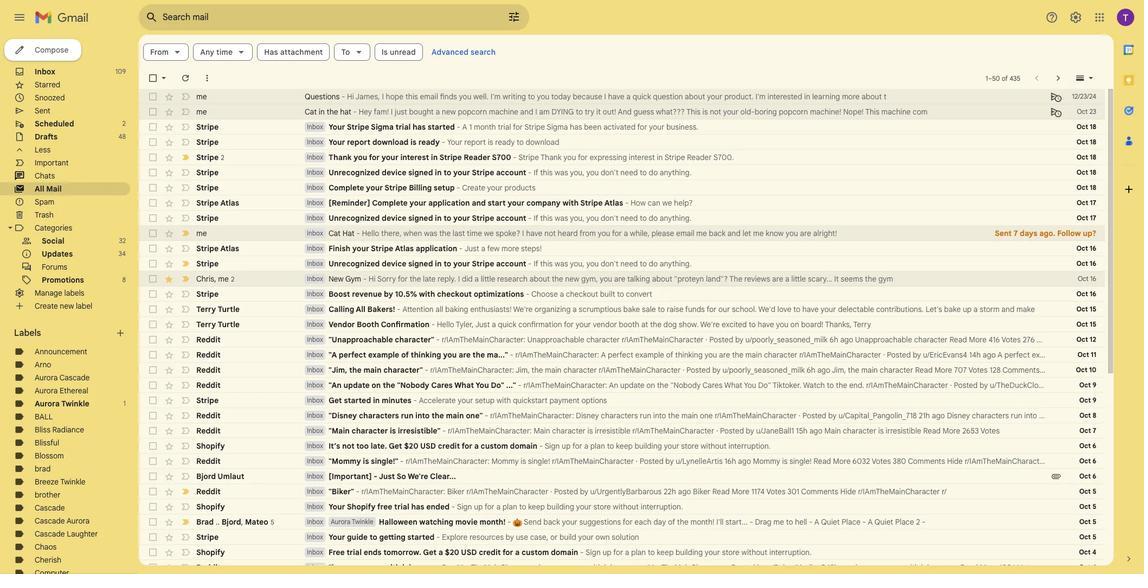 Task type: vqa. For each thing, say whether or not it's contained in the screenshot.
search in emails icon
no



Task type: locate. For each thing, give the bounding box(es) containing it.
drafts
[[35, 132, 58, 142]]

ago right 21h
[[933, 411, 946, 420]]

need down 'how'
[[621, 213, 638, 223]]

0 horizontal spatial an
[[609, 380, 619, 390]]

None checkbox
[[148, 73, 158, 84], [148, 152, 158, 163], [148, 182, 158, 193], [148, 243, 158, 254], [148, 289, 158, 299], [148, 319, 158, 330], [148, 410, 158, 421], [148, 456, 158, 467], [148, 486, 158, 497], [148, 501, 158, 512], [148, 517, 158, 527], [148, 562, 158, 573], [148, 73, 158, 84], [148, 152, 158, 163], [148, 182, 158, 193], [148, 243, 158, 254], [148, 289, 158, 299], [148, 319, 158, 330], [148, 410, 158, 421], [148, 456, 158, 467], [148, 486, 158, 497], [148, 501, 158, 512], [148, 517, 158, 527], [148, 562, 158, 573]]

21 row from the top
[[139, 393, 1106, 408]]

1 horizontal spatial credit
[[479, 547, 501, 557]]

oct for 27th row from the bottom of the main content containing from
[[1077, 168, 1089, 176]]

reddit
[[196, 335, 221, 345], [196, 350, 221, 360], [196, 365, 221, 375], [196, 380, 221, 390], [196, 411, 221, 420], [196, 426, 221, 436], [196, 456, 221, 466], [196, 487, 221, 496], [196, 563, 221, 572]]

16h
[[725, 456, 737, 466]]

2 quiet from the left
[[875, 517, 894, 527]]

inbox link
[[35, 67, 55, 77]]

you, for oct 16
[[570, 259, 585, 269]]

sign down own
[[586, 547, 601, 557]]

inbox inside inbox your stripe sigma trial has started - a 1 month trial for stripe sigma has been activated for your business. ‌ ‌ ‌ ‌ ‌ ‌ ‌ ‌ ‌ ‌ ‌ ‌ ‌ ‌ ‌ ‌ ‌ ‌ ‌ ‌ ‌ ‌ ‌ ‌ ‌ ‌ ‌ ‌ ‌ ‌ ‌ ‌ ‌ ‌ ‌ ‌ ‌ ‌ ‌ ‌ ‌ ‌ ‌ ‌ ‌ ‌ ‌ ‌ ‌ ‌ ‌ ‌ ‌ ‌ ‌ ‌ ‌ ‌ ‌ ‌ ‌ ‌ ‌ ‌ ‌
[[307, 123, 323, 131]]

label
[[76, 301, 92, 311]]

reddit for inbox "jim, the main character" - r/iamthemaincharacter: jim, the main character r/iamthemaincharacter · posted by u/poorly_seasoned_milk 6h ago jim, the main character read more 707 votes 128 comments hide r/iamthemaincharacter r
[[196, 365, 221, 375]]

unapproachable down contributions.
[[856, 335, 913, 345]]

your down hat
[[353, 244, 369, 253]]

16 for ‌
[[1090, 259, 1097, 267]]

2 inside labels navigation
[[122, 119, 126, 128]]

advanced search options image
[[503, 6, 525, 28]]

inbox inside inbox cat hat - hello there, when was the last time we spoke? i have not heard from you for a while, please email me back and let me know you are alright!
[[307, 229, 323, 237]]

the left ma..."
[[473, 350, 485, 360]]

has for for
[[411, 502, 425, 512]]

1 horizontal spatial 1
[[469, 122, 472, 132]]

r/iamthemaincharacter
[[622, 335, 704, 345], [800, 350, 882, 360], [599, 365, 681, 375], [1060, 365, 1142, 375], [867, 380, 949, 390], [715, 411, 797, 420], [633, 426, 715, 436], [552, 456, 634, 466], [965, 456, 1047, 466], [467, 487, 549, 496], [859, 487, 940, 496], [644, 563, 726, 572]]

store up suggestions
[[594, 502, 611, 512]]

new inside manage labels create new label
[[60, 301, 74, 311]]

shopify for free
[[196, 547, 225, 557]]

15 for attention all baking enthusiasts! we're organizing a scrumptious bake sale to raise funds for our school. we'd love to have your delectable contributions. let's bake up a storm and make
[[1090, 305, 1097, 313]]

reader
[[464, 152, 491, 162], [687, 152, 712, 162]]

1 biker from the left
[[447, 487, 465, 496]]

you
[[459, 92, 472, 101], [537, 92, 550, 101], [354, 152, 367, 162], [564, 152, 576, 162], [587, 168, 599, 177], [587, 213, 599, 223], [598, 228, 611, 238], [786, 228, 799, 238], [587, 259, 599, 269], [600, 274, 613, 284], [777, 320, 789, 329], [443, 350, 457, 360], [705, 350, 718, 360], [1102, 350, 1114, 360]]

1 quiet from the left
[[822, 517, 840, 527]]

r/thebachelor
[[1049, 456, 1096, 466]]

2 do from the top
[[649, 213, 658, 223]]

signed for oct 17
[[409, 213, 433, 223]]

bliss radiance
[[35, 425, 84, 435]]

hide up oct 11
[[1077, 335, 1092, 345]]

1 popcorn from the left
[[458, 107, 487, 117]]

2 horizontal spatial we're
[[701, 320, 720, 329]]

6 row from the top
[[139, 165, 1106, 180]]

2 . from the left
[[957, 563, 959, 572]]

1 reader from the left
[[464, 152, 491, 162]]

u/ericevans4
[[924, 350, 968, 360]]

on up inbox "disney characters run into the main one" - r/iamthemaincharacter: disney characters run into the main one r/iamthemaincharacter · posted by u/capital_pangolin_718 21h ago disney characters run into the m
[[647, 380, 656, 390]]

29 row from the top
[[139, 514, 1106, 530]]

1 cares from the left
[[431, 380, 453, 390]]

inbox inside inbox calling all bakers! - attention all baking enthusiasts! we're organizing a scrumptious bake sale to raise funds for our school. we'd love to have your delectable contributions. let's bake up a storm and make
[[307, 305, 323, 313]]

1 17 from the top
[[1091, 199, 1097, 207]]

do up can
[[649, 168, 658, 177]]

17 row from the top
[[139, 332, 1145, 347]]

options
[[582, 396, 607, 405]]

watch
[[804, 380, 825, 390]]

26 row from the top
[[139, 469, 1106, 484]]

anything. for oct 18
[[660, 168, 692, 177]]

1 for 1
[[123, 399, 126, 407]]

signed up late at left top
[[409, 259, 433, 269]]

inbox for row containing chris
[[307, 275, 323, 283]]

cascade for cascade aurora
[[35, 516, 65, 526]]

trash link
[[35, 210, 54, 220]]

2 has scheduled message image from the top
[[1051, 106, 1062, 117]]

radiance
[[52, 425, 84, 435]]

interest up billing
[[401, 152, 429, 162]]

1 horizontal spatial what
[[725, 380, 743, 390]]

i
[[382, 92, 384, 101], [605, 92, 607, 101], [391, 107, 393, 117], [536, 107, 538, 117], [523, 228, 524, 238], [458, 274, 460, 284]]

27 row from the top
[[139, 484, 1106, 499]]

0 horizontal spatial quiet
[[822, 517, 840, 527]]

"nobody up inbox "disney characters run into the main one" - r/iamthemaincharacter: disney characters run into the main one r/iamthemaincharacter · posted by u/capital_pangolin_718 21h ago disney characters run into the m
[[671, 380, 701, 390]]

inbox inside inbox "biker" - r/iamthemaincharacter: biker r/iamthemaincharacter · posted by u/urgentlybarbarous 22h ago biker read more 1174 votes 301 comments hide r/iamthemaincharacter r/
[[307, 487, 323, 495]]

jim, up ..." at left bottom
[[516, 365, 530, 375]]

you down hey
[[354, 152, 367, 162]]

oct 5 for your guide to getting started
[[1080, 533, 1097, 541]]

the left "n
[[1125, 380, 1137, 390]]

oct for 12th row from the top
[[1077, 259, 1089, 267]]

more image
[[202, 73, 213, 84]]

oct 16 for ‌
[[1077, 259, 1097, 267]]

the left last
[[440, 228, 451, 238]]

2 oct 17 from the top
[[1077, 214, 1097, 222]]

character up tiktoker.
[[764, 350, 798, 360]]

2 you, from the top
[[570, 213, 585, 223]]

1 vertical spatial domain
[[551, 547, 579, 557]]

1 vertical spatial has scheduled message image
[[1051, 106, 1062, 117]]

2 inside stripe 2
[[221, 153, 224, 161]]

late.
[[371, 441, 387, 451]]

inbox inside inbox your shopify free trial has ended - sign up for a plan to keep building your store without interruption. ﻿͏ ﻿͏ ﻿͏ ﻿͏ ﻿͏ ﻿͏ ﻿͏ ﻿͏ ﻿͏ ﻿͏ ﻿͏ ﻿͏ ﻿͏ ﻿͏ ﻿͏ ﻿͏ ﻿͏ ﻿͏ ﻿͏ ﻿͏ ﻿͏ ﻿͏ ﻿͏ ﻿͏ ﻿͏ ﻿͏ ﻿͏ ﻿͏ ﻿͏ ﻿͏ ﻿͏ ﻿͏ ﻿͏ ﻿͏ ﻿͏ ﻿͏ ﻿͏ ﻿͏ ﻿͏ ﻿͏ ﻿͏ ﻿͏ ﻿͏ ﻿͏
[[307, 502, 323, 511]]

inbox inside inbox complete your stripe billing setup - create your products ‌ ‌ ‌ ‌ ‌ ‌ ‌ ‌ ‌ ‌ ‌ ‌ ‌ ‌ ‌ ‌ ‌ ‌ ‌ ‌ ‌ ‌ ‌ ‌ ‌ ‌ ‌ ‌ ‌ ‌ ‌ ‌ ‌ ‌ ‌ ‌ ‌ ‌ ‌ ‌ ‌ ‌ ‌ ‌ ‌ ‌ ‌ ‌ ‌ ‌ ‌ ‌ ‌ ‌ ‌ ‌ ‌ ‌ ‌ ‌ ‌ ‌ ‌ ‌ ‌ ‌ ‌ ‌ ‌ ‌ ‌ ‌ ‌ ‌ ‌ ‌ ‌ ‌ ‌ ‌ ‌ ‌ ‌ ‌ ‌ ‌ ‌ ‌ ‌ ‌
[[307, 183, 323, 192]]

1 inside row
[[469, 122, 472, 132]]

characters down options
[[601, 411, 638, 420]]

inbox inside the inbox get started in minutes - accelerate your setup with quickstart payment options ﻿ ﻿ ﻿ ﻿ ﻿ ﻿ ﻿ ﻿ ﻿ ﻿ ﻿ ﻿ ﻿ ﻿ ﻿ ﻿ ﻿ ﻿ ﻿ ﻿ ﻿ ﻿ ﻿ ﻿ ﻿ ﻿ ﻿ ﻿ ﻿ ﻿ ﻿ ﻿ ﻿ ﻿ ﻿ ﻿ ﻿ ﻿ ﻿ ﻿ ﻿ ﻿ ﻿ ﻿ ﻿ ﻿ ﻿ ﻿ ﻿ ﻿ ﻿ ﻿ ﻿
[[307, 396, 323, 404]]

1 vertical spatial turtle
[[218, 320, 240, 329]]

refresh image
[[180, 73, 191, 84]]

oct for row containing brad
[[1080, 518, 1092, 526]]

hello left there,
[[362, 228, 380, 238]]

have up cat in the hat - hey fam! i just bought a new popcorn machine and i am dying to try it out! and guess what??? this is not your old-boring popcorn machine! nope! this machine com
[[608, 92, 625, 101]]

into
[[416, 411, 430, 420], [654, 411, 667, 420], [1025, 411, 1038, 420]]

building down inbox "main character is irresistible" - r/iamthemaincharacter: main character is irresistible r/iamthemaincharacter · posted by u/janeball1 15h ago main character is irresistible read more 2653 votes
[[635, 441, 662, 451]]

turtle
[[218, 304, 240, 314], [218, 320, 240, 329]]

posted down inbox "a perfect example of thinking you are the ma..." - r/iamthemaincharacter: a perfect example of thinking you are the main character r/iamthemaincharacter · posted by u/ericevans4 14h ago a perfect example of thinking you are the m
[[687, 365, 711, 375]]

the up inbox boost revenue by 10.5% with checkout optimizations - choose a checkout built to convert ﻿ ﻿ ﻿ ﻿ ﻿ ﻿ ﻿ ﻿ ﻿ ﻿ ﻿ ﻿ ﻿ ﻿ ﻿ ﻿ ﻿ ﻿ ﻿ ﻿ ﻿ ﻿ ﻿ ﻿ ﻿ ﻿ ﻿ ﻿ ﻿ ﻿ ﻿ ﻿ ﻿ ﻿ ﻿ ﻿ ﻿ ﻿ ﻿ ﻿ ﻿ ﻿ ﻿ ﻿ ﻿ ﻿ ﻿ ﻿ ﻿ ﻿ ﻿ ﻿ ﻿ ﻿ ﻿ ﻿ ﻿ ﻿ ﻿ ﻿ ﻿ ﻿ ﻿ ﻿ ﻿ ﻿ ﻿ ﻿ ﻿ ﻿ ﻿ ﻿ ﻿ ﻿ ﻿ ﻿ ﻿ ﻿ ﻿ ﻿ ﻿ ﻿ ﻿
[[552, 274, 564, 284]]

1 single! from the left
[[528, 456, 550, 466]]

inbox inside inbox new gym - hi sorry for the late reply. i did a little research about the new gym, you are talking about "proteyn land"? the reviews are a little scary... it seems the gym
[[307, 275, 323, 283]]

2 6 from the top
[[1093, 457, 1097, 465]]

1 vertical spatial terry turtle
[[196, 320, 240, 329]]

2 horizontal spatial messes
[[877, 563, 903, 572]]

1 report from the left
[[347, 137, 371, 147]]

at
[[642, 320, 649, 329]]

nope!
[[844, 107, 864, 117]]

2 horizontal spatial building
[[676, 547, 703, 557]]

com
[[913, 107, 928, 117]]

1 vertical spatial time
[[467, 228, 482, 238]]

for left 'expressing'
[[578, 152, 588, 162]]

sent for the "sent" link
[[35, 106, 50, 116]]

1 vertical spatial new
[[566, 274, 580, 284]]

need for oct 17
[[621, 213, 638, 223]]

row
[[139, 89, 1106, 104], [139, 104, 1106, 119], [139, 119, 1106, 135], [139, 135, 1106, 150], [139, 150, 1106, 165], [139, 165, 1106, 180], [139, 180, 1106, 195], [139, 195, 1106, 211], [139, 211, 1106, 226], [139, 226, 1106, 241], [139, 241, 1106, 256], [139, 256, 1106, 271], [139, 271, 1106, 286], [139, 286, 1106, 302], [139, 302, 1106, 317], [139, 317, 1106, 332], [139, 332, 1145, 347], [139, 347, 1145, 362], [139, 362, 1145, 378], [139, 378, 1145, 393], [139, 393, 1106, 408], [139, 408, 1106, 423], [139, 423, 1106, 438], [139, 438, 1106, 454], [139, 454, 1136, 469], [139, 469, 1106, 484], [139, 484, 1106, 499], [139, 499, 1106, 514], [139, 514, 1106, 530], [139, 530, 1106, 545], [139, 545, 1106, 560], [139, 560, 1106, 574]]

aurora twinkle inside row
[[331, 518, 374, 526]]

more
[[843, 92, 860, 101], [502, 244, 520, 253]]

oct for 8th row
[[1077, 199, 1089, 207]]

inbox inside inbox "disney characters run into the main one" - r/iamthemaincharacter: disney characters run into the main one r/iamthemaincharacter · posted by u/capital_pangolin_718 21h ago disney characters run into the m
[[307, 411, 323, 419]]

2 vertical spatial without
[[742, 547, 768, 557]]

2 vertical spatial we're
[[408, 471, 428, 481]]

5 for your shopify free trial has ended
[[1093, 502, 1097, 511]]

1 horizontal spatial unapproachable
[[856, 335, 913, 345]]

unrecognized for oct 16
[[329, 259, 380, 269]]

and
[[521, 107, 534, 117], [472, 198, 486, 208], [728, 228, 741, 238], [1002, 304, 1015, 314]]

main right 15h at the right of page
[[825, 426, 842, 436]]

inbox inside inbox "a perfect example of thinking you are the ma..." - r/iamthemaincharacter: a perfect example of thinking you are the main character r/iamthemaincharacter · posted by u/ericevans4 14h ago a perfect example of thinking you are the m
[[307, 350, 323, 359]]

0 horizontal spatial bake
[[624, 304, 640, 314]]

0 horizontal spatial thinking
[[411, 350, 441, 360]]

1 horizontal spatial karen
[[856, 563, 875, 572]]

anything. down help?
[[660, 213, 692, 223]]

0 horizontal spatial "nobody
[[397, 380, 430, 390]]

8 inside labels navigation
[[122, 276, 126, 284]]

1 horizontal spatial place
[[896, 517, 915, 527]]

1 sigma from the left
[[371, 122, 394, 132]]

disney down options
[[576, 411, 599, 420]]

1 vertical spatial you,
[[570, 213, 585, 223]]

1 horizontal spatial messes
[[560, 563, 586, 572]]

get for too
[[389, 441, 402, 451]]

arno
[[35, 360, 51, 369]]

anything. up "proteyn
[[660, 259, 692, 269]]

1 horizontal spatial new
[[442, 107, 456, 117]]

1 vertical spatial back
[[544, 517, 560, 527]]

inbox your guide to getting started - explore resources by use case,‌ or build your own solution ﻿ ﻿ ﻿ ﻿ ﻿ ﻿ ﻿ ﻿ ﻿ ﻿ ﻿ ﻿ ﻿ ﻿ ﻿ ﻿ ﻿ ﻿ ﻿ ﻿ ﻿ ﻿ ﻿ ﻿ ﻿ ﻿ ﻿ ﻿ ﻿ ﻿ ﻿ ﻿ ﻿ ﻿ ﻿ ﻿ ﻿ ﻿ ﻿ ﻿ ﻿ ﻿ ﻿ ﻿ ﻿ ﻿ ﻿ ﻿ ﻿ ﻿ ﻿
[[307, 532, 739, 542]]

domain down quickstart
[[510, 441, 538, 451]]

you left ..." at left bottom
[[476, 380, 489, 390]]

inbox inside inbox thank you for your interest in stripe reader s700 - stripe thank you for expressing interest in stripe reader s700. ‌ ‌ ‌ ‌ ‌ ‌ ‌ ‌ ‌ ‌ ‌ ‌ ‌ ‌ ‌ ‌ ‌ ‌ ‌ ‌ ‌ ‌ ‌ ‌ ‌ ‌ ‌ ‌ ‌ ‌ ‌ ‌ ‌ ‌ ‌ ‌ ‌ ‌ ‌ ‌ ‌ ‌ ‌ ‌ ‌ ‌ ‌ ‌ ‌ ‌ ‌ ‌ ‌ ‌ ‌ ‌ ‌ ‌ ‌ ‌ ‌ ‌ ‌ ‌ ‌ ‌ ‌ ‌ ‌
[[307, 153, 323, 161]]

aurora inside row
[[331, 518, 351, 526]]

checkout up the baking
[[437, 289, 472, 299]]

2 main from the left
[[825, 426, 842, 436]]

oct 17 for how can we help? ‌ ‌ ‌ ‌ ‌ ‌ ‌ ‌ ‌ ‌ ‌ ‌ ‌ ‌ ‌ ‌ ‌ ‌ ‌ ‌ ‌ ‌ ‌ ‌ ‌ ‌ ‌ ‌ ‌ ‌ ‌ ‌ ‌ ‌ ‌ ‌ ‌ ‌ ‌ ‌ ‌ ‌ ‌ ‌ ‌ ‌ ‌ ‌ ‌ ‌ ‌ ‌ ‌ ‌ ‌ ‌ ‌ ‌ ‌ ‌ ‌ ‌ ‌ ‌ ‌ ‌ ‌ ‌ ‌ ‌ ‌ ‌ ‌ ‌ ‌ ‌ ‌ ‌ ‌ ‌ ‌ ‌ ‌ ‌ ‌ ‌ ‌ ‌ ‌ ‌ ‌ ‌
[[1077, 199, 1097, 207]]

is up inbox your shopify free trial has ended - sign up for a plan to keep building your store without interruption. ﻿͏ ﻿͏ ﻿͏ ﻿͏ ﻿͏ ﻿͏ ﻿͏ ﻿͏ ﻿͏ ﻿͏ ﻿͏ ﻿͏ ﻿͏ ﻿͏ ﻿͏ ﻿͏ ﻿͏ ﻿͏ ﻿͏ ﻿͏ ﻿͏ ﻿͏ ﻿͏ ﻿͏ ﻿͏ ﻿͏ ﻿͏ ﻿͏ ﻿͏ ﻿͏ ﻿͏ ﻿͏ ﻿͏ ﻿͏ ﻿͏ ﻿͏ ﻿͏ ﻿͏ ﻿͏ ﻿͏ ﻿͏ ﻿͏ ﻿͏ ﻿͏
[[521, 456, 526, 466]]

0 horizontal spatial interest
[[401, 152, 429, 162]]

on right "an
[[372, 380, 381, 390]]

from button
[[143, 43, 189, 61]]

posted down 707
[[954, 380, 978, 390]]

run down minutes
[[401, 411, 414, 420]]

inbox inside inbox "jim, the main character" - r/iamthemaincharacter: jim, the main character r/iamthemaincharacter · posted by u/poorly_seasoned_milk 6h ago jim, the main character read more 707 votes 128 comments hide r/iamthemaincharacter r
[[307, 366, 323, 374]]

inbox for 16th row from the bottom
[[307, 335, 323, 343]]

sent inside labels navigation
[[35, 106, 50, 116]]

terry for vendor booth confirmation
[[196, 320, 216, 329]]

just for tyler,
[[476, 320, 490, 329]]

4 oct 5 from the top
[[1080, 533, 1097, 541]]

2 horizontal spatial into
[[1025, 411, 1038, 420]]

1 oct 18 from the top
[[1077, 123, 1097, 131]]

1 inside labels navigation
[[123, 399, 126, 407]]

1174
[[752, 487, 765, 496]]

do for oct 18
[[649, 168, 658, 177]]

2 machine from the left
[[882, 107, 911, 117]]

1 oct 9 from the top
[[1080, 381, 1097, 389]]

unrecognized
[[329, 168, 380, 177], [329, 213, 380, 223], [329, 259, 380, 269]]

2 vertical spatial get
[[423, 547, 437, 557]]

ma..."
[[487, 350, 508, 360]]

karen down or
[[539, 563, 558, 572]]

cat in the hat - hey fam! i just bought a new popcorn machine and i am dying to try it out! and guess what??? this is not your old-boring popcorn machine! nope! this machine com
[[305, 107, 928, 117]]

14h
[[970, 350, 981, 360]]

1 vertical spatial 7
[[1093, 426, 1097, 435]]

has attachment image
[[1051, 471, 1062, 482]]

oct for 15th row from the bottom of the main content containing from
[[1078, 350, 1090, 359]]

row containing bjord umlaut
[[139, 469, 1106, 484]]

﻿͏
[[773, 441, 773, 451], [775, 441, 775, 451], [777, 441, 777, 451], [779, 441, 779, 451], [781, 441, 781, 451], [783, 441, 783, 451], [785, 441, 785, 451], [787, 441, 787, 451], [789, 441, 789, 451], [791, 441, 791, 451], [793, 441, 793, 451], [795, 441, 795, 451], [797, 441, 797, 451], [798, 441, 798, 451], [800, 441, 800, 451], [802, 441, 802, 451], [804, 441, 804, 451], [806, 441, 806, 451], [808, 441, 808, 451], [810, 441, 810, 451], [812, 441, 812, 451], [814, 441, 814, 451], [816, 441, 816, 451], [818, 441, 818, 451], [820, 441, 820, 451], [822, 441, 822, 451], [824, 441, 824, 451], [826, 441, 826, 451], [828, 441, 828, 451], [830, 441, 830, 451], [832, 441, 832, 451], [833, 441, 833, 451], [835, 441, 835, 451], [837, 441, 837, 451], [839, 441, 839, 451], [841, 441, 841, 451], [843, 441, 843, 451], [845, 441, 845, 451], [847, 441, 847, 451], [849, 441, 849, 451], [851, 441, 851, 451], [853, 441, 853, 451], [855, 441, 855, 451], [857, 441, 857, 451], [685, 502, 685, 512], [687, 502, 687, 512], [689, 502, 689, 512], [691, 502, 691, 512], [693, 502, 693, 512], [695, 502, 695, 512], [697, 502, 697, 512], [699, 502, 699, 512], [701, 502, 701, 512], [703, 502, 703, 512], [705, 502, 705, 512], [707, 502, 707, 512], [709, 502, 709, 512], [711, 502, 711, 512], [713, 502, 713, 512], [714, 502, 715, 512], [716, 502, 716, 512], [718, 502, 718, 512], [720, 502, 720, 512], [722, 502, 722, 512], [724, 502, 724, 512], [726, 502, 726, 512], [728, 502, 728, 512], [730, 502, 730, 512], [732, 502, 732, 512], [734, 502, 734, 512], [736, 502, 736, 512], [738, 502, 738, 512], [740, 502, 740, 512], [742, 502, 742, 512], [744, 502, 744, 512], [746, 502, 746, 512], [748, 502, 748, 512], [750, 502, 750, 512], [751, 502, 751, 512], [753, 502, 753, 512], [755, 502, 755, 512], [757, 502, 757, 512], [759, 502, 759, 512], [761, 502, 761, 512], [763, 502, 763, 512], [765, 502, 765, 512], [767, 502, 767, 512], [769, 502, 769, 512], [814, 547, 814, 557], [816, 547, 816, 557], [818, 547, 818, 557], [820, 547, 820, 557], [822, 547, 822, 557], [824, 547, 824, 557], [826, 547, 826, 557], [828, 547, 828, 557], [830, 547, 830, 557], [832, 547, 832, 557], [834, 547, 834, 557], [835, 547, 835, 557], [837, 547, 837, 557], [839, 547, 839, 557], [841, 547, 841, 557], [843, 547, 843, 557], [845, 547, 845, 557], [847, 547, 847, 557], [849, 547, 849, 557], [851, 547, 851, 557], [853, 547, 853, 557], [855, 547, 855, 557], [857, 547, 857, 557], [859, 547, 859, 557], [861, 547, 861, 557], [863, 547, 863, 557], [865, 547, 865, 557], [867, 547, 867, 557], [869, 547, 869, 557], [870, 547, 870, 557]]

2 4 from the top
[[1093, 563, 1097, 571]]

for down inbox your guide to getting started - explore resources by use case,‌ or build your own solution ﻿ ﻿ ﻿ ﻿ ﻿ ﻿ ﻿ ﻿ ﻿ ﻿ ﻿ ﻿ ﻿ ﻿ ﻿ ﻿ ﻿ ﻿ ﻿ ﻿ ﻿ ﻿ ﻿ ﻿ ﻿ ﻿ ﻿ ﻿ ﻿ ﻿ ﻿ ﻿ ﻿ ﻿ ﻿ ﻿ ﻿ ﻿ ﻿ ﻿ ﻿ ﻿ ﻿ ﻿ ﻿ ﻿ ﻿ ﻿ ﻿ ﻿ ﻿
[[503, 547, 514, 557]]

inbox for 14th row from the bottom
[[307, 366, 323, 374]]

1 vertical spatial 15
[[1090, 320, 1097, 328]]

oct 15 for hello tyler, just a quick confirmation for your vendor booth at the dog show. we're excited to have you on board! thanks, terry
[[1077, 320, 1097, 328]]

umlaut
[[218, 471, 244, 481]]

1 horizontal spatial aurora twinkle
[[331, 518, 374, 526]]

1 vertical spatial inbox unrecognized device signed in to your stripe account - if this was you, you don't need to do anything. ‌ ‌ ‌ ‌ ‌ ‌ ‌ ‌ ‌ ‌ ‌ ‌ ‌ ‌ ‌ ‌ ‌ ‌ ‌ ‌ ‌ ‌ ‌ ‌ ‌ ‌ ‌ ‌ ‌ ‌ ‌ ‌ ‌ ‌ ‌ ‌ ‌ ‌ ‌ ‌ ‌ ‌ ‌ ‌ ‌ ‌ ‌ ‌ ‌ ‌ ‌ ‌ ‌ ‌ ‌ ‌ ‌ ‌ ‌ ‌ ‌ ‌ ‌ ‌ ‌ ‌ ‌ ‌ ‌ ‌ ‌ ‌ ‌ ‌ ‌
[[307, 213, 838, 223]]

4 18 from the top
[[1091, 168, 1097, 176]]

hide down the 6032
[[841, 487, 857, 496]]

8 reddit from the top
[[196, 487, 221, 496]]

0 vertical spatial without
[[701, 441, 727, 451]]

0 vertical spatial 17
[[1091, 199, 1097, 207]]

2 horizontal spatial not
[[710, 107, 722, 117]]

inbox for 15th row
[[307, 305, 323, 313]]

without down drag
[[742, 547, 768, 557]]

for down solution
[[614, 547, 624, 557]]

3 do from the top
[[649, 259, 658, 269]]

checkout down gym,
[[566, 289, 599, 299]]

1 horizontal spatial get
[[389, 441, 402, 451]]

2 unapproachable from the left
[[856, 335, 913, 345]]

2 vertical spatial do
[[649, 259, 658, 269]]

main content
[[139, 35, 1145, 574]]

1 horizontal spatial interest
[[629, 152, 655, 162]]

1 turtle from the top
[[218, 304, 240, 314]]

0 vertical spatial all
[[35, 184, 44, 194]]

sent inside row
[[995, 228, 1012, 238]]

3 update from the left
[[1088, 380, 1113, 390]]

read left 1906
[[961, 563, 979, 572]]

me
[[196, 92, 207, 101], [196, 107, 207, 117], [196, 228, 207, 238], [697, 228, 707, 238], [754, 228, 764, 238], [218, 274, 229, 283], [774, 517, 785, 527]]

2 vertical spatial not
[[342, 441, 355, 451]]

oct for 26th row from the bottom of the main content containing from
[[1077, 183, 1089, 192]]

search mail image
[[142, 8, 162, 27]]

oct for second row from the bottom
[[1080, 548, 1091, 556]]

characters
[[359, 411, 399, 420], [601, 411, 638, 420], [973, 411, 1010, 420]]

john
[[403, 563, 419, 572], [605, 563, 620, 572], [922, 563, 936, 572]]

2 reader from the left
[[687, 152, 712, 162]]

17 for how can we help? ‌ ‌ ‌ ‌ ‌ ‌ ‌ ‌ ‌ ‌ ‌ ‌ ‌ ‌ ‌ ‌ ‌ ‌ ‌ ‌ ‌ ‌ ‌ ‌ ‌ ‌ ‌ ‌ ‌ ‌ ‌ ‌ ‌ ‌ ‌ ‌ ‌ ‌ ‌ ‌ ‌ ‌ ‌ ‌ ‌ ‌ ‌ ‌ ‌ ‌ ‌ ‌ ‌ ‌ ‌ ‌ ‌ ‌ ‌ ‌ ‌ ‌ ‌ ‌ ‌ ‌ ‌ ‌ ‌ ‌ ‌ ‌ ‌ ‌ ‌ ‌ ‌ ‌ ‌ ‌ ‌ ‌ ‌ ‌ ‌ ‌ ‌ ‌ ‌ ‌ ‌ ‌
[[1091, 199, 1097, 207]]

1 horizontal spatial run
[[640, 411, 652, 420]]

oct for 14th row from the top of the main content containing from
[[1077, 290, 1089, 298]]

older image
[[1054, 73, 1064, 84]]

2 checkout from the left
[[566, 289, 599, 299]]

1 vertical spatial custom
[[522, 547, 549, 557]]

anything. for oct 17
[[660, 213, 692, 223]]

1 vertical spatial do
[[649, 213, 658, 223]]

435
[[1010, 74, 1021, 82]]

shopify for your
[[196, 502, 225, 512]]

3 device from the top
[[382, 259, 407, 269]]

1 vertical spatial setup
[[475, 396, 495, 405]]

you down inbox your stripe sigma trial has started - a 1 month trial for stripe sigma has been activated for your business. ‌ ‌ ‌ ‌ ‌ ‌ ‌ ‌ ‌ ‌ ‌ ‌ ‌ ‌ ‌ ‌ ‌ ‌ ‌ ‌ ‌ ‌ ‌ ‌ ‌ ‌ ‌ ‌ ‌ ‌ ‌ ‌ ‌ ‌ ‌ ‌ ‌ ‌ ‌ ‌ ‌ ‌ ‌ ‌ ‌ ‌ ‌ ‌ ‌ ‌ ‌ ‌ ‌ ‌ ‌ ‌ ‌ ‌ ‌ ‌ ‌ ‌ ‌ ‌ ‌
[[564, 152, 576, 162]]

3 you, from the top
[[570, 259, 585, 269]]

0 vertical spatial sign
[[545, 441, 560, 451]]

r/iamthemaincharacter down thanks,
[[800, 350, 882, 360]]

scary...
[[808, 274, 833, 284]]

usd down explore
[[461, 547, 477, 557]]

brother
[[35, 490, 61, 500]]

1 horizontal spatial update
[[621, 380, 645, 390]]

0 vertical spatial account
[[496, 168, 527, 177]]

2 cares from the left
[[703, 380, 723, 390]]

aurora twinkle inside labels navigation
[[35, 399, 89, 409]]

u/robynmedina5
[[768, 563, 826, 572]]

inbox for 27th row from the bottom of the main content containing from
[[307, 168, 323, 176]]

report down hey
[[347, 137, 371, 147]]

oct 6 for r/iamthemaincharacter: mommy is single! r/iamthemaincharacter · posted by u/lynelleartis 16h ago mommy is single! read more 6032 votes 380 comments hide r/iamthemaincharacter r/thebachelor · posted by
[[1080, 457, 1097, 465]]

0 vertical spatial ,
[[214, 274, 216, 283]]

inbox for 22th row from the bottom of the main content containing from
[[307, 244, 323, 252]]

3 signed from the top
[[409, 259, 433, 269]]

has for month
[[413, 122, 426, 132]]

oct 18 for stripe thank you for expressing interest in stripe reader s700. ‌ ‌ ‌ ‌ ‌ ‌ ‌ ‌ ‌ ‌ ‌ ‌ ‌ ‌ ‌ ‌ ‌ ‌ ‌ ‌ ‌ ‌ ‌ ‌ ‌ ‌ ‌ ‌ ‌ ‌ ‌ ‌ ‌ ‌ ‌ ‌ ‌ ‌ ‌ ‌ ‌ ‌ ‌ ‌ ‌ ‌ ‌ ‌ ‌ ‌ ‌ ‌ ‌ ‌ ‌ ‌ ‌ ‌ ‌ ‌ ‌ ‌ ‌ ‌ ‌ ‌ ‌ ‌ ‌
[[1077, 153, 1097, 161]]

1 horizontal spatial .
[[957, 563, 959, 572]]

inbox "biker" - r/iamthemaincharacter: biker r/iamthemaincharacter · posted by u/urgentlybarbarous 22h ago biker read more 1174 votes 301 comments hide r/iamthemaincharacter r/
[[307, 487, 947, 496]]

0 horizontal spatial cares
[[431, 380, 453, 390]]

0 vertical spatial do
[[649, 168, 658, 177]]

oct
[[1078, 107, 1088, 116], [1077, 123, 1089, 131], [1077, 138, 1089, 146], [1077, 153, 1089, 161], [1077, 168, 1089, 176], [1077, 183, 1089, 192], [1077, 199, 1089, 207], [1077, 214, 1089, 222], [1077, 259, 1089, 267], [1078, 275, 1089, 283], [1077, 290, 1089, 298], [1077, 305, 1089, 313], [1077, 320, 1089, 328], [1077, 335, 1089, 343], [1078, 350, 1090, 359], [1077, 366, 1088, 374], [1080, 381, 1092, 389], [1080, 396, 1092, 404], [1080, 411, 1092, 419], [1080, 426, 1092, 435], [1080, 442, 1092, 450], [1080, 457, 1092, 465], [1080, 472, 1092, 480], [1080, 487, 1092, 495], [1080, 502, 1092, 511], [1080, 518, 1092, 526], [1080, 533, 1092, 541], [1080, 548, 1091, 556], [1080, 563, 1091, 571]]

was for oct 17
[[555, 213, 568, 223]]

1 place from the left
[[842, 517, 861, 527]]

signed for oct 18
[[409, 168, 433, 177]]

1 horizontal spatial not
[[545, 228, 556, 238]]

1 horizontal spatial cat
[[329, 228, 341, 238]]

3 run from the left
[[1012, 411, 1023, 420]]

0 horizontal spatial $20
[[404, 441, 419, 451]]

9 reddit from the top
[[196, 563, 221, 572]]

inbox unrecognized device signed in to your stripe account - if this was you, you don't need to do anything. ‌ ‌ ‌ ‌ ‌ ‌ ‌ ‌ ‌ ‌ ‌ ‌ ‌ ‌ ‌ ‌ ‌ ‌ ‌ ‌ ‌ ‌ ‌ ‌ ‌ ‌ ‌ ‌ ‌ ‌ ‌ ‌ ‌ ‌ ‌ ‌ ‌ ‌ ‌ ‌ ‌ ‌ ‌ ‌ ‌ ‌ ‌ ‌ ‌ ‌ ‌ ‌ ‌ ‌ ‌ ‌ ‌ ‌ ‌ ‌ ‌ ‌ ‌ ‌ ‌ ‌ ‌ ‌ ‌ ‌ ‌ ‌ ‌ ‌ ‌ for oct 17
[[307, 213, 838, 223]]

18 for your report is ready to download ‌ ‌ ‌ ‌ ‌ ‌ ‌ ‌ ‌ ‌ ‌ ‌ ‌ ‌ ‌ ‌ ‌ ‌ ‌ ‌ ‌ ‌ ‌ ‌ ‌ ‌ ‌ ‌ ‌ ‌ ‌ ‌ ‌ ‌ ‌ ‌ ‌ ‌ ‌ ‌ ‌ ‌ ‌ ‌ ‌ ‌ ‌ ‌ ‌ ‌ ‌ ‌ ‌ ‌ ‌ ‌ ‌ ‌ ‌ ‌ ‌ ‌ ‌ ‌ ‌ ‌ ‌ ‌ ‌ ‌ ‌ ‌ ‌ ‌ ‌ ‌ ‌ ‌ ‌ ‌ ‌ ‌ ‌ ‌
[[1091, 138, 1097, 146]]

email right please
[[677, 228, 695, 238]]

0 vertical spatial 1
[[986, 74, 989, 82]]

this down company
[[540, 213, 553, 223]]

snoozed link
[[35, 93, 65, 103]]

settings image
[[1070, 11, 1083, 24]]

trial up inbox your report download is ready - your report is ready to download ‌ ‌ ‌ ‌ ‌ ‌ ‌ ‌ ‌ ‌ ‌ ‌ ‌ ‌ ‌ ‌ ‌ ‌ ‌ ‌ ‌ ‌ ‌ ‌ ‌ ‌ ‌ ‌ ‌ ‌ ‌ ‌ ‌ ‌ ‌ ‌ ‌ ‌ ‌ ‌ ‌ ‌ ‌ ‌ ‌ ‌ ‌ ‌ ‌ ‌ ‌ ‌ ‌ ‌ ‌ ‌ ‌ ‌ ‌ ‌ ‌ ‌ ‌ ‌ ‌ ‌ ‌ ‌ ‌ ‌ ‌ ‌ ‌ ‌ ‌ ‌ ‌ ‌ ‌ ‌ ‌ ‌ ‌ ‌
[[498, 122, 511, 132]]

application down last
[[416, 244, 458, 253]]

inbox inside "inbox free trial ends tomorrow. get a $20 usd credit for a custom domain - sign up for a plan to keep building your store without interruption. ﻿͏ ﻿͏ ﻿͏ ﻿͏ ﻿͏ ﻿͏ ﻿͏ ﻿͏ ﻿͏ ﻿͏ ﻿͏ ﻿͏ ﻿͏ ﻿͏ ﻿͏ ﻿͏ ﻿͏ ﻿͏ ﻿͏ ﻿͏ ﻿͏ ﻿͏ ﻿͏ ﻿͏ ﻿͏ ﻿͏ ﻿͏ ﻿͏ ﻿͏ ﻿͏ ﻿"
[[307, 548, 323, 556]]

3 anything. from the top
[[660, 259, 692, 269]]

18 for if this was you, you don't need to do anything. ‌ ‌ ‌ ‌ ‌ ‌ ‌ ‌ ‌ ‌ ‌ ‌ ‌ ‌ ‌ ‌ ‌ ‌ ‌ ‌ ‌ ‌ ‌ ‌ ‌ ‌ ‌ ‌ ‌ ‌ ‌ ‌ ‌ ‌ ‌ ‌ ‌ ‌ ‌ ‌ ‌ ‌ ‌ ‌ ‌ ‌ ‌ ‌ ‌ ‌ ‌ ‌ ‌ ‌ ‌ ‌ ‌ ‌ ‌ ‌ ‌ ‌ ‌ ‌ ‌ ‌ ‌ ‌ ‌ ‌ ‌ ‌ ‌ ‌ ‌
[[1091, 168, 1097, 176]]

1 vertical spatial if
[[534, 213, 539, 223]]

inbox inside inbox vendor booth confirmation - hello tyler, just a quick confirmation for your vendor booth at the dog show. we're excited to have you on board! thanks, terry
[[307, 320, 323, 328]]

1 horizontal spatial quiet
[[875, 517, 894, 527]]

1 disney from the left
[[576, 411, 599, 420]]

for up 10.5%
[[398, 274, 408, 284]]

inbox inside inbox it's not too late. get $20 usd credit for a custom domain - sign up for a plan to keep building your store without interruption. ﻿͏ ﻿͏ ﻿͏ ﻿͏ ﻿͏ ﻿͏ ﻿͏ ﻿͏ ﻿͏ ﻿͏ ﻿͏ ﻿͏ ﻿͏ ﻿͏ ﻿͏ ﻿͏ ﻿͏ ﻿͏ ﻿͏ ﻿͏ ﻿͏ ﻿͏ ﻿͏ ﻿͏ ﻿͏ ﻿͏ ﻿͏ ﻿͏ ﻿͏ ﻿͏ ﻿͏ ﻿͏ ﻿͏ ﻿͏ ﻿͏ ﻿͏ ﻿͏ ﻿͏ ﻿͏ ﻿͏ ﻿͏ ﻿͏ ﻿͏ ﻿͏
[[307, 442, 323, 450]]

your down 'products'
[[508, 198, 525, 208]]

0 vertical spatial aurora twinkle
[[35, 399, 89, 409]]

has scheduled message image
[[1051, 91, 1062, 102], [1051, 106, 1062, 117]]

one
[[700, 411, 713, 420]]

3 unrecognized from the top
[[329, 259, 380, 269]]

2 device from the top
[[382, 213, 407, 223]]

0 horizontal spatial place
[[842, 517, 861, 527]]

6h down thanks,
[[830, 335, 839, 345]]

gmail image
[[35, 7, 94, 28]]

inbox calling all bakers! - attention all baking enthusiasts! we're organizing a scrumptious bake sale to raise funds for our school. we'd love to have your delectable contributions. let's bake up a storm and make
[[307, 304, 1036, 314]]

is down the too
[[363, 456, 369, 466]]

1 this from the left
[[687, 107, 701, 117]]

thank down hat
[[329, 152, 352, 162]]

1 vertical spatial hi
[[369, 274, 376, 284]]

5 for your guide to getting started
[[1093, 533, 1097, 541]]

disney
[[576, 411, 599, 420], [948, 411, 971, 420]]

1 vertical spatial 9
[[1093, 396, 1097, 404]]

oct 15 for attention all baking enthusiasts! we're organizing a scrumptious bake sale to raise funds for our school. we'd love to have your delectable contributions. let's bake up a storm and make
[[1077, 305, 1097, 313]]

5 inside brad .. bjord , mateo 5
[[271, 518, 274, 526]]

inbox inside 'inbox finish your stripe atlas application - just a few more steps! ‌ ‌ ‌ ‌ ‌ ‌ ‌ ‌ ‌ ‌ ‌ ‌ ‌ ‌ ‌ ‌ ‌ ‌ ‌ ‌ ‌ ‌ ‌ ‌ ‌ ‌ ‌ ‌ ‌ ‌ ‌ ‌ ‌ ‌ ‌ ‌ ‌ ‌ ‌ ‌ ‌ ‌ ‌ ‌ ‌ ‌ ‌ ‌ ‌ ‌ ‌ ‌ ‌ ‌ ‌ ‌ ‌ ‌ ‌ ‌ ‌ ‌ ‌ ‌ ‌ ‌ ‌ ‌ ‌ ‌ ‌ ‌ ‌ ‌ ‌ ‌ ‌ ‌ ‌ ‌ ‌ ‌ ‌ ‌ ‌ ‌ ‌ ‌ ‌'
[[307, 244, 323, 252]]

1 horizontal spatial cena
[[621, 563, 638, 572]]

advanced search button
[[428, 42, 500, 62]]

oct 6
[[1080, 442, 1097, 450], [1080, 457, 1097, 465], [1080, 472, 1097, 480]]

22 row from the top
[[139, 408, 1106, 423]]

do down can
[[649, 213, 658, 223]]

inbox inside inbox your guide to getting started - explore resources by use case,‌ or build your own solution ﻿ ﻿ ﻿ ﻿ ﻿ ﻿ ﻿ ﻿ ﻿ ﻿ ﻿ ﻿ ﻿ ﻿ ﻿ ﻿ ﻿ ﻿ ﻿ ﻿ ﻿ ﻿ ﻿ ﻿ ﻿ ﻿ ﻿ ﻿ ﻿ ﻿ ﻿ ﻿ ﻿ ﻿ ﻿ ﻿ ﻿ ﻿ ﻿ ﻿ ﻿ ﻿ ﻿ ﻿ ﻿ ﻿ ﻿ ﻿ ﻿ ﻿ ﻿
[[307, 533, 323, 541]]

single!
[[528, 456, 550, 466], [790, 456, 812, 466]]

all inside row
[[356, 304, 366, 314]]

you up built
[[600, 274, 613, 284]]

is unread button
[[375, 43, 423, 61]]

main down quickstart
[[534, 426, 551, 436]]

0 horizontal spatial sent
[[35, 106, 50, 116]]

0 vertical spatial signed
[[409, 168, 433, 177]]

0 horizontal spatial cena
[[421, 563, 439, 572]]

2 interest from the left
[[629, 152, 655, 162]]

cares up accelerate
[[431, 380, 453, 390]]

16 row from the top
[[139, 317, 1106, 332]]

inbox inside inbox your report download is ready - your report is ready to download ‌ ‌ ‌ ‌ ‌ ‌ ‌ ‌ ‌ ‌ ‌ ‌ ‌ ‌ ‌ ‌ ‌ ‌ ‌ ‌ ‌ ‌ ‌ ‌ ‌ ‌ ‌ ‌ ‌ ‌ ‌ ‌ ‌ ‌ ‌ ‌ ‌ ‌ ‌ ‌ ‌ ‌ ‌ ‌ ‌ ‌ ‌ ‌ ‌ ‌ ‌ ‌ ‌ ‌ ‌ ‌ ‌ ‌ ‌ ‌ ‌ ‌ ‌ ‌ ‌ ‌ ‌ ‌ ‌ ‌ ‌ ‌ ‌ ‌ ‌ ‌ ‌ ‌ ‌ ‌ ‌ ‌ ‌ ‌
[[307, 138, 323, 146]]

row containing chris
[[139, 271, 1106, 286]]

2 vertical spatial signed
[[409, 259, 433, 269]]

oct 17
[[1077, 199, 1097, 207], [1077, 214, 1097, 222]]

thinking down 'show.'
[[676, 350, 703, 360]]

inbox for 14th row from the top of the main content containing from
[[307, 290, 323, 298]]

2 if from the top
[[534, 213, 539, 223]]

know
[[766, 228, 784, 238]]

oct 5
[[1080, 487, 1097, 495], [1080, 502, 1097, 511], [1080, 518, 1097, 526], [1080, 533, 1097, 541]]

biker down clear...
[[447, 487, 465, 496]]

posted up 15h at the right of page
[[803, 411, 827, 420]]

1 6 from the top
[[1093, 442, 1097, 450]]

5 18 from the top
[[1091, 183, 1097, 192]]

anything. for oct 16
[[660, 259, 692, 269]]

blissful
[[35, 438, 59, 448]]

oct for 24th row from the bottom of the main content containing from
[[1077, 214, 1089, 222]]

None checkbox
[[148, 91, 158, 102], [148, 106, 158, 117], [148, 122, 158, 132], [148, 137, 158, 148], [148, 167, 158, 178], [148, 197, 158, 208], [148, 213, 158, 224], [148, 228, 158, 239], [148, 258, 158, 269], [148, 273, 158, 284], [148, 304, 158, 315], [148, 334, 158, 345], [148, 349, 158, 360], [148, 365, 158, 375], [148, 380, 158, 391], [148, 395, 158, 406], [148, 425, 158, 436], [148, 441, 158, 451], [148, 471, 158, 482], [148, 532, 158, 543], [148, 547, 158, 558], [148, 91, 158, 102], [148, 106, 158, 117], [148, 122, 158, 132], [148, 137, 158, 148], [148, 167, 158, 178], [148, 197, 158, 208], [148, 213, 158, 224], [148, 228, 158, 239], [148, 258, 158, 269], [148, 273, 158, 284], [148, 304, 158, 315], [148, 334, 158, 345], [148, 349, 158, 360], [148, 365, 158, 375], [148, 380, 158, 391], [148, 395, 158, 406], [148, 425, 158, 436], [148, 441, 158, 451], [148, 471, 158, 482], [148, 532, 158, 543], [148, 547, 158, 558]]

up
[[963, 304, 972, 314], [562, 441, 571, 451], [474, 502, 483, 512], [603, 547, 612, 557]]

example down "unapproachable
[[368, 350, 399, 360]]

read down 21h
[[924, 426, 941, 436]]

heard
[[558, 228, 578, 238]]

sent for sent 7 days ago. follow up?
[[995, 228, 1012, 238]]

0 horizontal spatial perfect
[[339, 350, 366, 360]]

$20 down explore
[[445, 547, 460, 557]]

attachment
[[280, 47, 323, 57]]

1 cena from the left
[[421, 563, 439, 572]]

1 vertical spatial all
[[356, 304, 366, 314]]

2 little from the left
[[792, 274, 806, 284]]

1 vertical spatial m
[[1053, 411, 1059, 420]]

u/poorly_seasoned_milk down board!
[[746, 335, 828, 345]]

None search field
[[139, 4, 530, 30]]

7 reddit from the top
[[196, 456, 221, 466]]

don't for oct 18
[[601, 168, 619, 177]]

1 if from the top
[[534, 168, 539, 177]]

inbox for 26th row from the bottom of the main content containing from
[[307, 183, 323, 192]]

we're right so
[[408, 471, 428, 481]]

free
[[377, 502, 393, 512]]

inbox inside the 'inbox "unapproachable character" - r/iamthemaincharacter: unapproachable character r/iamthemaincharacter · posted by u/poorly_seasoned_milk 6h ago unapproachable character read more 416 votes 276 comments hide r/iamthemainc'
[[307, 335, 323, 343]]

of
[[1002, 74, 1009, 82], [401, 350, 409, 360], [667, 350, 674, 360], [1063, 350, 1071, 360], [668, 517, 676, 527]]

social link
[[42, 236, 64, 246]]

0 horizontal spatial checkout
[[437, 289, 472, 299]]

inbox for 17th row from the bottom of the main content containing from
[[307, 320, 323, 328]]

i'm right well. at the left top of page
[[491, 92, 501, 101]]

3 characters from the left
[[973, 411, 1010, 420]]

0 horizontal spatial get
[[329, 396, 342, 405]]

scheduled link
[[35, 119, 74, 129]]

1 perfect from the left
[[339, 350, 366, 360]]

20 row from the top
[[139, 378, 1145, 393]]

your up suggestions
[[576, 502, 592, 512]]

plan up 🎃 icon
[[503, 502, 518, 512]]

2 horizontal spatial without
[[742, 547, 768, 557]]

company
[[527, 198, 561, 208]]

inbox inside inbox boost revenue by 10.5% with checkout optimizations - choose a checkout built to convert ﻿ ﻿ ﻿ ﻿ ﻿ ﻿ ﻿ ﻿ ﻿ ﻿ ﻿ ﻿ ﻿ ﻿ ﻿ ﻿ ﻿ ﻿ ﻿ ﻿ ﻿ ﻿ ﻿ ﻿ ﻿ ﻿ ﻿ ﻿ ﻿ ﻿ ﻿ ﻿ ﻿ ﻿ ﻿ ﻿ ﻿ ﻿ ﻿ ﻿ ﻿ ﻿ ﻿ ﻿ ﻿ ﻿ ﻿ ﻿ ﻿ ﻿ ﻿ ﻿ ﻿ ﻿ ﻿ ﻿ ﻿ ﻿ ﻿ ﻿ ﻿ ﻿ ﻿ ﻿ ﻿ ﻿ ﻿ ﻿ ﻿ ﻿ ﻿ ﻿ ﻿ ﻿ ﻿ ﻿ ﻿ ﻿ ﻿ ﻿ ﻿ ﻿ ﻿
[[307, 290, 323, 298]]

1 vertical spatial 17
[[1091, 214, 1097, 222]]

9 for accelerate your setup with quickstart payment options ﻿ ﻿ ﻿ ﻿ ﻿ ﻿ ﻿ ﻿ ﻿ ﻿ ﻿ ﻿ ﻿ ﻿ ﻿ ﻿ ﻿ ﻿ ﻿ ﻿ ﻿ ﻿ ﻿ ﻿ ﻿ ﻿ ﻿ ﻿ ﻿ ﻿ ﻿ ﻿ ﻿ ﻿ ﻿ ﻿ ﻿ ﻿ ﻿ ﻿ ﻿ ﻿ ﻿ ﻿ ﻿ ﻿ ﻿ ﻿ ﻿ ﻿ ﻿ ﻿ ﻿
[[1093, 396, 1097, 404]]

1 month! from the left
[[480, 517, 506, 527]]

0 horizontal spatial sign
[[457, 502, 472, 512]]

inbox inside inbox "main character is irresistible" - r/iamthemaincharacter: main character is irresistible r/iamthemaincharacter · posted by u/janeball1 15h ago main character is irresistible read more 2653 votes
[[307, 426, 323, 435]]

1 vertical spatial sign
[[457, 502, 472, 512]]

trial up "halloween"
[[394, 502, 410, 512]]

1 oct 15 from the top
[[1077, 305, 1097, 313]]

1 horizontal spatial mommy
[[753, 456, 781, 466]]

your
[[707, 92, 723, 101], [724, 107, 739, 117], [649, 122, 665, 132], [382, 152, 399, 162], [454, 168, 470, 177], [366, 183, 383, 193], [488, 183, 503, 193], [410, 198, 427, 208], [508, 198, 525, 208], [454, 213, 470, 223], [353, 244, 369, 253], [454, 259, 470, 269], [821, 304, 837, 314], [576, 320, 591, 329], [458, 396, 473, 405], [664, 441, 680, 451], [576, 502, 592, 512], [562, 517, 578, 527], [579, 532, 594, 542], [705, 547, 721, 557]]

0 vertical spatial you,
[[570, 168, 585, 177]]

laughter
[[67, 529, 98, 539]]

usd
[[420, 441, 436, 451], [461, 547, 477, 557]]

you down inbox "jim, the main character" - r/iamthemaincharacter: jim, the main character r/iamthemaincharacter · posted by u/poorly_seasoned_milk 6h ago jim, the main character read more 707 votes 128 comments hide r/iamthemaincharacter r
[[744, 380, 757, 390]]

inbox inside inbox "an update on the "nobody cares what you do" ..." - r/iamthemaincharacter: an update on the "nobody cares what you do" tiktoker. watch to the end. r/iamthemaincharacter · posted by u/theduckclock 12h ago an update on the "n
[[307, 381, 323, 389]]

into down the u/theduckclock
[[1025, 411, 1038, 420]]

1 horizontal spatial machine
[[882, 107, 911, 117]]

is right what???
[[703, 107, 708, 117]]

your for your report download is ready
[[329, 137, 345, 147]]

old-
[[741, 107, 755, 117]]

2 vertical spatial 6
[[1093, 472, 1097, 480]]

device for oct 18
[[382, 168, 407, 177]]

twinkle for aurora twinkle link
[[61, 399, 89, 409]]

character up "u/capital_pangolin_718"
[[880, 365, 914, 375]]

1 signed from the top
[[409, 168, 433, 177]]

from
[[150, 47, 169, 57]]

toolbar
[[1016, 243, 1102, 254]]

0 horizontal spatial custom
[[481, 441, 508, 451]]

reddit for inbox "disney characters run into the main one" - r/iamthemaincharacter: disney characters run into the main one r/iamthemaincharacter · posted by u/capital_pangolin_718 21h ago disney characters run into the m
[[196, 411, 221, 420]]

0 vertical spatial oct 6
[[1080, 442, 1097, 450]]

0 horizontal spatial without
[[613, 502, 639, 512]]

twinkle right breeze
[[60, 477, 86, 487]]

ago up watch
[[818, 365, 831, 375]]

into up inbox "main character is irresistible" - r/iamthemaincharacter: main character is irresistible r/iamthemaincharacter · posted by u/janeball1 15h ago main character is irresistible read more 2653 votes
[[654, 411, 667, 420]]

1 bake from the left
[[624, 304, 640, 314]]

inbox for 24th row from the top
[[307, 442, 323, 450]]

· down send back your suggestions for each day of the month! i'll start... - drag me to hell - a quiet place - a quiet place 2 -
[[728, 563, 730, 572]]

biker down "u/lynelleartis"
[[693, 487, 711, 496]]

twinkle up 'guide'
[[352, 518, 374, 526]]

1 horizontal spatial main
[[825, 426, 842, 436]]

🎃 image
[[513, 518, 522, 527]]

don't for oct 17
[[601, 213, 619, 223]]

0 horizontal spatial messes
[[355, 563, 383, 572]]

aurora for aurora ethereal link
[[35, 386, 58, 396]]

show.
[[679, 320, 699, 329]]

0 horizontal spatial aurora twinkle
[[35, 399, 89, 409]]

0 horizontal spatial sigma
[[371, 122, 394, 132]]

oct for 20th row from the top of the main content containing from
[[1080, 381, 1092, 389]]

interruption. up 'u/robynmedina5'
[[770, 547, 812, 557]]

terry turtle for calling
[[196, 304, 240, 314]]

2 thinking from the left
[[676, 350, 703, 360]]

oct 15
[[1077, 305, 1097, 313], [1077, 320, 1097, 328]]

1 checkout from the left
[[437, 289, 472, 299]]

guide
[[347, 532, 368, 542]]

create inside manage labels create new label
[[35, 301, 58, 311]]

are right reviews
[[773, 274, 784, 284]]

1
[[986, 74, 989, 82], [469, 122, 472, 132], [123, 399, 126, 407]]

2 unrecognized from the top
[[329, 213, 380, 223]]

aurora twinkle link
[[35, 399, 89, 409]]

store down start...
[[723, 547, 740, 557]]

$20
[[404, 441, 419, 451], [445, 547, 460, 557]]

the
[[327, 107, 338, 117], [440, 228, 451, 238], [410, 274, 421, 284], [552, 274, 564, 284], [866, 274, 877, 284], [650, 320, 662, 329], [473, 350, 485, 360], [733, 350, 744, 360], [1129, 350, 1141, 360], [349, 365, 362, 375], [532, 365, 543, 375], [848, 365, 860, 375], [383, 380, 395, 390], [657, 380, 669, 390], [836, 380, 848, 390], [1125, 380, 1137, 390], [432, 411, 444, 420], [668, 411, 680, 420], [1040, 411, 1051, 420], [678, 517, 689, 527]]

setup up one"
[[475, 396, 495, 405]]

1 horizontal spatial disney
[[948, 411, 971, 420]]

cascade for cascade laughter
[[35, 529, 65, 539]]

oct 5 for your shopify free trial has ended
[[1080, 502, 1097, 511]]

inbox inside inbox [reminder] complete your application and start your company with stripe atlas - how can we help? ‌ ‌ ‌ ‌ ‌ ‌ ‌ ‌ ‌ ‌ ‌ ‌ ‌ ‌ ‌ ‌ ‌ ‌ ‌ ‌ ‌ ‌ ‌ ‌ ‌ ‌ ‌ ‌ ‌ ‌ ‌ ‌ ‌ ‌ ‌ ‌ ‌ ‌ ‌ ‌ ‌ ‌ ‌ ‌ ‌ ‌ ‌ ‌ ‌ ‌ ‌ ‌ ‌ ‌ ‌ ‌ ‌ ‌ ‌ ‌ ‌ ‌ ‌ ‌ ‌ ‌ ‌ ‌ ‌ ‌ ‌ ‌ ‌ ‌ ‌ ‌ ‌ ‌ ‌ ‌ ‌ ‌ ‌ ‌ ‌ ‌ ‌ ‌ ‌ ‌ ‌ ‌
[[307, 199, 323, 207]]

it's
[[329, 441, 340, 451]]

your for your guide to getting started
[[329, 532, 345, 542]]

categories
[[35, 223, 72, 233]]

tomorrow.
[[384, 547, 422, 557]]

2 9 from the top
[[1093, 396, 1097, 404]]

days
[[1020, 228, 1038, 238]]

irresistible up inbox it's not too late. get $20 usd credit for a custom domain - sign up for a plan to keep building your store without interruption. ﻿͏ ﻿͏ ﻿͏ ﻿͏ ﻿͏ ﻿͏ ﻿͏ ﻿͏ ﻿͏ ﻿͏ ﻿͏ ﻿͏ ﻿͏ ﻿͏ ﻿͏ ﻿͏ ﻿͏ ﻿͏ ﻿͏ ﻿͏ ﻿͏ ﻿͏ ﻿͏ ﻿͏ ﻿͏ ﻿͏ ﻿͏ ﻿͏ ﻿͏ ﻿͏ ﻿͏ ﻿͏ ﻿͏ ﻿͏ ﻿͏ ﻿͏ ﻿͏ ﻿͏ ﻿͏ ﻿͏ ﻿͏ ﻿͏ ﻿͏ ﻿͏ at the bottom of page
[[595, 426, 631, 436]]

0 horizontal spatial all
[[35, 184, 44, 194]]

time
[[216, 47, 233, 57], [467, 228, 482, 238]]

· up inbox "mommy is single!" - r/iamthemaincharacter: mommy is single! r/iamthemaincharacter · posted by u/lynelleartis 16h ago mommy is single! read more 6032 votes 380 comments hide r/iamthemaincharacter r/thebachelor · posted by
[[717, 426, 719, 436]]

2 stripe atlas from the top
[[196, 244, 239, 253]]

0 vertical spatial store
[[682, 441, 699, 451]]

cares
[[431, 380, 453, 390], [703, 380, 723, 390]]

stripe atlas
[[196, 198, 239, 208], [196, 244, 239, 253]]

1 an from the left
[[609, 380, 619, 390]]

18 for create your products ‌ ‌ ‌ ‌ ‌ ‌ ‌ ‌ ‌ ‌ ‌ ‌ ‌ ‌ ‌ ‌ ‌ ‌ ‌ ‌ ‌ ‌ ‌ ‌ ‌ ‌ ‌ ‌ ‌ ‌ ‌ ‌ ‌ ‌ ‌ ‌ ‌ ‌ ‌ ‌ ‌ ‌ ‌ ‌ ‌ ‌ ‌ ‌ ‌ ‌ ‌ ‌ ‌ ‌ ‌ ‌ ‌ ‌ ‌ ‌ ‌ ‌ ‌ ‌ ‌ ‌ ‌ ‌ ‌ ‌ ‌ ‌ ‌ ‌ ‌ ‌ ‌ ‌ ‌ ‌ ‌ ‌ ‌ ‌ ‌ ‌ ‌ ‌ ‌ ‌
[[1091, 183, 1097, 192]]

2 horizontal spatial perfect
[[1005, 350, 1031, 360]]

3 don't from the top
[[601, 259, 619, 269]]

help?
[[674, 198, 693, 208]]

tab list
[[1114, 35, 1145, 535]]

inbox inside inbox "mommy is single!" - r/iamthemaincharacter: mommy is single! r/iamthemaincharacter · posted by u/lynelleartis 16h ago mommy is single! read more 6032 votes 380 comments hide r/iamthemaincharacter r/thebachelor · posted by
[[307, 457, 323, 465]]

6h
[[830, 335, 839, 345], [807, 365, 816, 375]]

we'd
[[759, 304, 776, 314]]

row containing brad
[[139, 514, 1106, 530]]

inbox inside the inbox [important] - just so we're clear...
[[307, 472, 323, 480]]

inbox your report download is ready - your report is ready to download ‌ ‌ ‌ ‌ ‌ ‌ ‌ ‌ ‌ ‌ ‌ ‌ ‌ ‌ ‌ ‌ ‌ ‌ ‌ ‌ ‌ ‌ ‌ ‌ ‌ ‌ ‌ ‌ ‌ ‌ ‌ ‌ ‌ ‌ ‌ ‌ ‌ ‌ ‌ ‌ ‌ ‌ ‌ ‌ ‌ ‌ ‌ ‌ ‌ ‌ ‌ ‌ ‌ ‌ ‌ ‌ ‌ ‌ ‌ ‌ ‌ ‌ ‌ ‌ ‌ ‌ ‌ ‌ ‌ ‌ ‌ ‌ ‌ ‌ ‌ ‌ ‌ ‌ ‌ ‌ ‌ ‌ ‌ ‌
[[307, 137, 723, 147]]

"an
[[329, 380, 342, 390]]



Task type: describe. For each thing, give the bounding box(es) containing it.
votes right 1906
[[1018, 563, 1037, 572]]

2 popcorn from the left
[[779, 107, 809, 117]]

1 thinking from the left
[[411, 350, 441, 360]]

labels heading
[[14, 328, 115, 339]]

inbox for 15th row from the bottom of the main content containing from
[[307, 350, 323, 359]]

use
[[516, 532, 529, 542]]

9 for r/iamthemaincharacter: an update on the "nobody cares what you do" tiktoker. watch to the end. r/iamthemaincharacter · posted by u/theduckclock 12h ago an update on the "n
[[1093, 381, 1097, 389]]

1 horizontal spatial building
[[635, 441, 662, 451]]

oct for fifth row from the bottom of the main content containing from
[[1080, 502, 1092, 511]]

up left 'storm'
[[963, 304, 972, 314]]

oct 16 for ﻿
[[1077, 290, 1097, 298]]

is
[[382, 47, 388, 57]]

1 vertical spatial hello
[[437, 320, 455, 329]]

for down organizing
[[564, 320, 574, 329]]

0 vertical spatial credit
[[438, 441, 460, 451]]

are down the tyler,
[[459, 350, 471, 360]]

2 this from the left
[[866, 107, 880, 117]]

2 do" from the left
[[759, 380, 772, 390]]

2 horizontal spatial keep
[[657, 547, 674, 557]]

hell
[[795, 517, 808, 527]]

stripe atlas for [reminder]
[[196, 198, 239, 208]]

12 row from the top
[[139, 256, 1106, 271]]

Search mail text field
[[163, 12, 477, 23]]

blissful link
[[35, 438, 59, 448]]

oct 6 for sign up for a plan to keep building your store without interruption. ﻿͏ ﻿͏ ﻿͏ ﻿͏ ﻿͏ ﻿͏ ﻿͏ ﻿͏ ﻿͏ ﻿͏ ﻿͏ ﻿͏ ﻿͏ ﻿͏ ﻿͏ ﻿͏ ﻿͏ ﻿͏ ﻿͏ ﻿͏ ﻿͏ ﻿͏ ﻿͏ ﻿͏ ﻿͏ ﻿͏ ﻿͏ ﻿͏ ﻿͏ ﻿͏ ﻿͏ ﻿͏ ﻿͏ ﻿͏ ﻿͏ ﻿͏ ﻿͏ ﻿͏ ﻿͏ ﻿͏ ﻿͏ ﻿͏ ﻿͏ ﻿͏
[[1080, 442, 1097, 450]]

17 for if this was you, you don't need to do anything. ‌ ‌ ‌ ‌ ‌ ‌ ‌ ‌ ‌ ‌ ‌ ‌ ‌ ‌ ‌ ‌ ‌ ‌ ‌ ‌ ‌ ‌ ‌ ‌ ‌ ‌ ‌ ‌ ‌ ‌ ‌ ‌ ‌ ‌ ‌ ‌ ‌ ‌ ‌ ‌ ‌ ‌ ‌ ‌ ‌ ‌ ‌ ‌ ‌ ‌ ‌ ‌ ‌ ‌ ‌ ‌ ‌ ‌ ‌ ‌ ‌ ‌ ‌ ‌ ‌ ‌ ‌ ‌ ‌ ‌ ‌ ‌ ‌ ‌ ‌
[[1091, 214, 1097, 222]]

0 vertical spatial setup
[[434, 183, 455, 193]]

if for oct 17
[[534, 213, 539, 223]]

get for ends
[[423, 547, 437, 557]]

0 vertical spatial usd
[[420, 441, 436, 451]]

2 i'm from the left
[[756, 92, 766, 101]]

you right from
[[598, 228, 611, 238]]

0 horizontal spatial not
[[342, 441, 355, 451]]

3 john from the left
[[922, 563, 936, 572]]

you down the 'inbox "unapproachable character" - r/iamthemaincharacter: unapproachable character r/iamthemaincharacter · posted by u/poorly_seasoned_milk 6h ago unapproachable character read more 416 votes 276 comments hide r/iamthemainc'
[[705, 350, 718, 360]]

25 row from the top
[[139, 454, 1136, 469]]

this for oct 17
[[540, 213, 553, 223]]

2 run from the left
[[640, 411, 652, 420]]

all inside labels navigation
[[35, 184, 44, 194]]

1 vertical spatial without
[[613, 502, 639, 512]]

you right the 11
[[1102, 350, 1114, 360]]

breeze
[[35, 477, 59, 487]]

was right when
[[424, 228, 438, 238]]

reddit for inbox "an update on the "nobody cares what you do" ..." - r/iamthemaincharacter: an update on the "nobody cares what you do" tiktoker. watch to the end. r/iamthemaincharacter · posted by u/theduckclock 12h ago an update on the "n
[[196, 380, 221, 390]]

aurora up laughter
[[67, 516, 90, 526]]

business.
[[667, 122, 699, 132]]

your up the start
[[488, 183, 503, 193]]

inbox for 30th row from the bottom
[[307, 123, 323, 131]]

reddit for inbox "main character is irresistible" - r/iamthemaincharacter: main character is irresistible r/iamthemaincharacter · posted by u/janeball1 15h ago main character is irresistible read more 2653 votes
[[196, 426, 221, 436]]

aurora for aurora twinkle link
[[35, 399, 60, 409]]

r/iamthemaincharacter: up ma..."
[[442, 335, 526, 345]]

0 vertical spatial started
[[428, 122, 455, 132]]

1 vertical spatial plan
[[503, 502, 518, 512]]

11 row from the top
[[139, 241, 1106, 256]]

do for oct 16
[[649, 259, 658, 269]]

is up inbox it's not too late. get $20 usd credit for a custom domain - sign up for a plan to keep building your store without interruption. ﻿͏ ﻿͏ ﻿͏ ﻿͏ ﻿͏ ﻿͏ ﻿͏ ﻿͏ ﻿͏ ﻿͏ ﻿͏ ﻿͏ ﻿͏ ﻿͏ ﻿͏ ﻿͏ ﻿͏ ﻿͏ ﻿͏ ﻿͏ ﻿͏ ﻿͏ ﻿͏ ﻿͏ ﻿͏ ﻿͏ ﻿͏ ﻿͏ ﻿͏ ﻿͏ ﻿͏ ﻿͏ ﻿͏ ﻿͏ ﻿͏ ﻿͏ ﻿͏ ﻿͏ ﻿͏ ﻿͏ ﻿͏ ﻿͏ ﻿͏ ﻿͏ at the bottom of page
[[588, 426, 593, 436]]

0 horizontal spatial email
[[420, 92, 438, 101]]

· up 15h at the right of page
[[799, 411, 801, 420]]

build
[[560, 532, 577, 542]]

9 row from the top
[[139, 211, 1106, 226]]

atlas up chris , me 2
[[221, 244, 239, 253]]

0 vertical spatial complete
[[329, 183, 364, 193]]

shopify for it's
[[196, 441, 225, 451]]

cascade for cascade link
[[35, 503, 65, 513]]

u/lynelleartis
[[676, 456, 723, 466]]

clear...
[[430, 471, 456, 481]]

compose button
[[4, 39, 82, 61]]

inbox for 11th row from the bottom of the main content containing from
[[307, 411, 323, 419]]

oct 5 for halloween watching movie month!
[[1080, 518, 1097, 526]]

2 disney from the left
[[948, 411, 971, 420]]

of left oct 11
[[1063, 350, 1071, 360]]

ago right 22h
[[678, 487, 692, 496]]

1 main from the left
[[534, 426, 551, 436]]

"mommy
[[329, 456, 361, 466]]

breeze twinkle link
[[35, 477, 86, 487]]

1 vertical spatial store
[[594, 502, 611, 512]]

0 vertical spatial create
[[462, 183, 486, 193]]

1 vertical spatial u/poorly_seasoned_milk
[[723, 365, 805, 375]]

"karen
[[329, 563, 353, 572]]

0 vertical spatial m
[[1143, 350, 1145, 360]]

labels navigation
[[0, 35, 139, 574]]

0 vertical spatial bjord
[[196, 471, 216, 481]]

1 you from the left
[[476, 380, 489, 390]]

0 vertical spatial character"
[[395, 335, 435, 345]]

2 vertical spatial sign
[[586, 547, 601, 557]]

the up inbox "main character is irresistible" - r/iamthemaincharacter: main character is irresistible r/iamthemaincharacter · posted by u/janeball1 15h ago main character is irresistible read more 2653 votes
[[668, 411, 680, 420]]

1 vertical spatial 16
[[1091, 275, 1097, 283]]

drag
[[755, 517, 772, 527]]

irresistible"
[[398, 426, 441, 436]]

32 row from the top
[[139, 560, 1106, 574]]

the up minutes
[[383, 380, 395, 390]]

inbox for 28th row from the bottom
[[307, 153, 323, 161]]

2 into from the left
[[654, 411, 667, 420]]

8 inside row
[[1093, 411, 1097, 419]]

"disney
[[329, 411, 357, 420]]

1 messes from the left
[[355, 563, 383, 572]]

1 vertical spatial quick
[[498, 320, 517, 329]]

baking
[[445, 304, 469, 314]]

compose
[[35, 45, 69, 55]]

0 vertical spatial interruption.
[[729, 441, 771, 451]]

well.
[[474, 92, 489, 101]]

1 vertical spatial interruption.
[[641, 502, 683, 512]]

posted right the r/thebachelor
[[1102, 456, 1126, 466]]

2 single! from the left
[[790, 456, 812, 466]]

main menu image
[[13, 11, 26, 24]]

1 horizontal spatial usd
[[461, 547, 477, 557]]

toolbar inside row
[[1016, 243, 1102, 254]]

1 4 from the top
[[1093, 548, 1097, 556]]

your up inbox complete your stripe billing setup - create your products ‌ ‌ ‌ ‌ ‌ ‌ ‌ ‌ ‌ ‌ ‌ ‌ ‌ ‌ ‌ ‌ ‌ ‌ ‌ ‌ ‌ ‌ ‌ ‌ ‌ ‌ ‌ ‌ ‌ ‌ ‌ ‌ ‌ ‌ ‌ ‌ ‌ ‌ ‌ ‌ ‌ ‌ ‌ ‌ ‌ ‌ ‌ ‌ ‌ ‌ ‌ ‌ ‌ ‌ ‌ ‌ ‌ ‌ ‌ ‌ ‌ ‌ ‌ ‌ ‌ ‌ ‌ ‌ ‌ ‌ ‌ ‌ ‌ ‌ ‌ ‌ ‌ ‌ ‌ ‌ ‌ ‌ ‌ ‌ ‌ ‌ ‌ ‌ ‌ ‌
[[454, 168, 470, 177]]

30 row from the top
[[139, 530, 1106, 545]]

r/iamthemaincharacter: down confirmation at the left bottom
[[516, 350, 600, 360]]

oct 18 for create your products ‌ ‌ ‌ ‌ ‌ ‌ ‌ ‌ ‌ ‌ ‌ ‌ ‌ ‌ ‌ ‌ ‌ ‌ ‌ ‌ ‌ ‌ ‌ ‌ ‌ ‌ ‌ ‌ ‌ ‌ ‌ ‌ ‌ ‌ ‌ ‌ ‌ ‌ ‌ ‌ ‌ ‌ ‌ ‌ ‌ ‌ ‌ ‌ ‌ ‌ ‌ ‌ ‌ ‌ ‌ ‌ ‌ ‌ ‌ ‌ ‌ ‌ ‌ ‌ ‌ ‌ ‌ ‌ ‌ ‌ ‌ ‌ ‌ ‌ ‌ ‌ ‌ ‌ ‌ ‌ ‌ ‌ ‌ ‌ ‌ ‌ ‌ ‌ ‌ ‌
[[1077, 183, 1097, 192]]

1 update from the left
[[344, 380, 370, 390]]

expressing
[[590, 152, 627, 162]]

trial down 'guide'
[[347, 547, 362, 557]]

1 for 1 50 of 435
[[986, 74, 989, 82]]

31 row from the top
[[139, 545, 1106, 560]]

u/urgentlybarbarous
[[591, 487, 662, 496]]

don't for oct 16
[[601, 259, 619, 269]]

inbox for eighth row from the bottom
[[307, 457, 323, 465]]

a right did
[[475, 274, 479, 284]]

are down r/iamthemainc
[[1116, 350, 1127, 360]]

0 horizontal spatial ,
[[214, 274, 216, 283]]

just for -
[[465, 244, 480, 253]]

labels
[[14, 328, 41, 339]]

labels
[[64, 288, 84, 298]]

0 vertical spatial hello
[[362, 228, 380, 238]]

2 biker from the left
[[693, 487, 711, 496]]

0 horizontal spatial keep
[[528, 502, 545, 512]]

3 thinking from the left
[[1073, 350, 1100, 360]]

forums
[[42, 262, 67, 272]]

128
[[990, 365, 1001, 375]]

read down u/ericevans4
[[916, 365, 933, 375]]

hide up 12h
[[1042, 365, 1058, 375]]

1 horizontal spatial we
[[663, 198, 673, 208]]

2 vertical spatial started
[[408, 532, 435, 542]]

1 vertical spatial building
[[547, 502, 575, 512]]

2 "nobody from the left
[[671, 380, 701, 390]]

2 bake from the left
[[945, 304, 961, 314]]

2 month! from the left
[[691, 517, 715, 527]]

let's
[[926, 304, 943, 314]]

free
[[329, 547, 345, 557]]

inbox for 10th row from the bottom of the main content containing from
[[307, 426, 323, 435]]

inbox for 24th row from the bottom of the main content containing from
[[307, 214, 323, 222]]

3 oct 6 from the top
[[1080, 472, 1097, 480]]

i up out! on the top
[[605, 92, 607, 101]]

a up ."
[[439, 547, 443, 557]]

chris , me 2
[[196, 274, 235, 283]]

a down use
[[515, 547, 520, 557]]

0 horizontal spatial back
[[544, 517, 560, 527]]

oct 18 for your report is ready to download ‌ ‌ ‌ ‌ ‌ ‌ ‌ ‌ ‌ ‌ ‌ ‌ ‌ ‌ ‌ ‌ ‌ ‌ ‌ ‌ ‌ ‌ ‌ ‌ ‌ ‌ ‌ ‌ ‌ ‌ ‌ ‌ ‌ ‌ ‌ ‌ ‌ ‌ ‌ ‌ ‌ ‌ ‌ ‌ ‌ ‌ ‌ ‌ ‌ ‌ ‌ ‌ ‌ ‌ ‌ ‌ ‌ ‌ ‌ ‌ ‌ ‌ ‌ ‌ ‌ ‌ ‌ ‌ ‌ ‌ ‌ ‌ ‌ ‌ ‌ ‌ ‌ ‌ ‌ ‌ ‌ ‌ ‌ ‌
[[1077, 138, 1097, 146]]

terry for calling all bakers!
[[196, 304, 216, 314]]

2 horizontal spatial store
[[723, 547, 740, 557]]

2 vertical spatial interruption.
[[770, 547, 812, 557]]

is left the irresistible"
[[390, 426, 396, 436]]

· right the r/thebachelor
[[1098, 456, 1100, 466]]

about left "t"
[[862, 92, 882, 101]]

1 do" from the left
[[491, 380, 505, 390]]

707
[[955, 365, 968, 375]]

a left 'storm'
[[974, 304, 978, 314]]

the down 12h
[[1040, 411, 1051, 420]]

character up options
[[564, 365, 597, 375]]

votes left 301
[[767, 487, 786, 496]]

your for your shopify free trial has ended
[[329, 502, 345, 512]]

4 row from the top
[[139, 135, 1106, 150]]

1 download from the left
[[373, 137, 409, 147]]

0 vertical spatial cat
[[305, 107, 317, 117]]

0 horizontal spatial we
[[484, 228, 494, 238]]

oct for 15th row
[[1077, 305, 1089, 313]]

3 6 from the top
[[1093, 472, 1097, 480]]

1 row from the top
[[139, 89, 1106, 104]]

5 for halloween watching movie month!
[[1093, 518, 1097, 526]]

i left the 'am' at the top left
[[536, 107, 538, 117]]

unread
[[390, 47, 416, 57]]

this for oct 16
[[540, 259, 553, 269]]

r/iamthemaincharacter down the 11
[[1060, 365, 1142, 375]]

2 vertical spatial plan
[[632, 547, 646, 557]]

your up last
[[454, 213, 470, 223]]

raise
[[667, 304, 684, 314]]

0 horizontal spatial 6h
[[807, 365, 816, 375]]

..
[[216, 517, 220, 527]]

on left board!
[[791, 320, 800, 329]]

0 vertical spatial custom
[[481, 441, 508, 451]]

twinkle inside row
[[352, 518, 374, 526]]

a up resources
[[497, 502, 501, 512]]

1 ready from the left
[[419, 137, 440, 147]]

i left hope
[[382, 92, 384, 101]]

3 perfect from the left
[[1005, 350, 1031, 360]]

atlas left 'how'
[[605, 198, 624, 208]]

cascade up ethereal
[[60, 373, 90, 383]]

inbox for 30th row from the top
[[307, 533, 323, 541]]

2 vertical spatial building
[[676, 547, 703, 557]]

5 row from the top
[[139, 150, 1106, 165]]

more up 14h
[[970, 335, 987, 345]]

23 row from the top
[[139, 423, 1106, 438]]

you down inbox thank you for your interest in stripe reader s700 - stripe thank you for expressing interest in stripe reader s700. ‌ ‌ ‌ ‌ ‌ ‌ ‌ ‌ ‌ ‌ ‌ ‌ ‌ ‌ ‌ ‌ ‌ ‌ ‌ ‌ ‌ ‌ ‌ ‌ ‌ ‌ ‌ ‌ ‌ ‌ ‌ ‌ ‌ ‌ ‌ ‌ ‌ ‌ ‌ ‌ ‌ ‌ ‌ ‌ ‌ ‌ ‌ ‌ ‌ ‌ ‌ ‌ ‌ ‌ ‌ ‌ ‌ ‌ ‌ ‌ ‌ ‌ ‌ ‌ ‌ ‌ ‌ ‌ ‌
[[587, 168, 599, 177]]

2 update from the left
[[621, 380, 645, 390]]

oct 8
[[1080, 411, 1097, 419]]

2 download from the left
[[526, 137, 560, 147]]

votes left 380 at the bottom of page
[[872, 456, 891, 466]]

reddit for inbox "mommy is single!" - r/iamthemaincharacter: mommy is single! r/iamthemaincharacter · posted by u/lynelleartis 16h ago mommy is single! read more 6032 votes 380 comments hide r/iamthemaincharacter r/thebachelor · posted by
[[196, 456, 221, 466]]

the left hat
[[327, 107, 338, 117]]

1 horizontal spatial back
[[709, 228, 726, 238]]

18 row from the top
[[139, 347, 1145, 362]]

12
[[1090, 335, 1097, 343]]

end.
[[850, 380, 865, 390]]

3 example from the left
[[1032, 350, 1061, 360]]

1 horizontal spatial custom
[[522, 547, 549, 557]]

0 horizontal spatial more
[[502, 244, 520, 253]]

2 row from the top
[[139, 104, 1106, 119]]

can
[[648, 198, 661, 208]]

7 for sent
[[1014, 228, 1019, 238]]

0 vertical spatial domain
[[510, 441, 538, 451]]

1 horizontal spatial plan
[[591, 441, 605, 451]]

1 unapproachable from the left
[[528, 335, 585, 345]]

was for oct 16
[[555, 259, 568, 269]]

time inside any time popup button
[[216, 47, 233, 57]]

aurora for 'aurora cascade' link
[[35, 373, 58, 383]]

so
[[397, 471, 406, 481]]

oct 9 for accelerate your setup with quickstart payment options ﻿ ﻿ ﻿ ﻿ ﻿ ﻿ ﻿ ﻿ ﻿ ﻿ ﻿ ﻿ ﻿ ﻿ ﻿ ﻿ ﻿ ﻿ ﻿ ﻿ ﻿ ﻿ ﻿ ﻿ ﻿ ﻿ ﻿ ﻿ ﻿ ﻿ ﻿ ﻿ ﻿ ﻿ ﻿ ﻿ ﻿ ﻿ ﻿ ﻿ ﻿ ﻿ ﻿ ﻿ ﻿ ﻿ ﻿ ﻿ ﻿ ﻿ ﻿ ﻿ ﻿
[[1080, 396, 1097, 404]]

1 i'm from the left
[[491, 92, 501, 101]]

solution
[[612, 532, 640, 542]]

inbox unrecognized device signed in to your stripe account - if this was you, you don't need to do anything. ‌ ‌ ‌ ‌ ‌ ‌ ‌ ‌ ‌ ‌ ‌ ‌ ‌ ‌ ‌ ‌ ‌ ‌ ‌ ‌ ‌ ‌ ‌ ‌ ‌ ‌ ‌ ‌ ‌ ‌ ‌ ‌ ‌ ‌ ‌ ‌ ‌ ‌ ‌ ‌ ‌ ‌ ‌ ‌ ‌ ‌ ‌ ‌ ‌ ‌ ‌ ‌ ‌ ‌ ‌ ‌ ‌ ‌ ‌ ‌ ‌ ‌ ‌ ‌ ‌ ‌ ‌ ‌ ‌ ‌ ‌ ‌ ‌ ‌ ‌ for oct 16
[[307, 259, 838, 269]]

you, for oct 18
[[570, 168, 585, 177]]

."
[[441, 563, 446, 572]]

2 messes from the left
[[560, 563, 586, 572]]

guess
[[634, 107, 654, 117]]

support image
[[1046, 11, 1059, 24]]

sorry
[[378, 274, 396, 284]]

hope
[[386, 92, 404, 101]]

ago right 15h at the right of page
[[810, 426, 823, 436]]

10 row from the top
[[139, 226, 1106, 241]]

1 irresistible from the left
[[595, 426, 631, 436]]

a down options
[[585, 441, 589, 451]]

hide down 2653
[[948, 456, 963, 466]]

let
[[743, 228, 752, 238]]

if for oct 16
[[534, 259, 539, 269]]

reddit for inbox "unapproachable character" - r/iamthemaincharacter: unapproachable character r/iamthemaincharacter · posted by u/poorly_seasoned_milk 6h ago unapproachable character read more 416 votes 276 comments hide r/iamthemainc
[[196, 335, 221, 345]]

r/iamthemaincharacter down inbox it's not too late. get $20 usd credit for a custom domain - sign up for a plan to keep building your store without interruption. ﻿͏ ﻿͏ ﻿͏ ﻿͏ ﻿͏ ﻿͏ ﻿͏ ﻿͏ ﻿͏ ﻿͏ ﻿͏ ﻿͏ ﻿͏ ﻿͏ ﻿͏ ﻿͏ ﻿͏ ﻿͏ ﻿͏ ﻿͏ ﻿͏ ﻿͏ ﻿͏ ﻿͏ ﻿͏ ﻿͏ ﻿͏ ﻿͏ ﻿͏ ﻿͏ ﻿͏ ﻿͏ ﻿͏ ﻿͏ ﻿͏ ﻿͏ ﻿͏ ﻿͏ ﻿͏ ﻿͏ ﻿͏ ﻿͏ ﻿͏ ﻿͏ at the bottom of page
[[552, 456, 634, 466]]

categories link
[[35, 223, 72, 233]]

your up "inbox free trial ends tomorrow. get a $20 usd credit for a custom domain - sign up for a plan to keep building your store without interruption. ﻿͏ ﻿͏ ﻿͏ ﻿͏ ﻿͏ ﻿͏ ﻿͏ ﻿͏ ﻿͏ ﻿͏ ﻿͏ ﻿͏ ﻿͏ ﻿͏ ﻿͏ ﻿͏ ﻿͏ ﻿͏ ﻿͏ ﻿͏ ﻿͏ ﻿͏ ﻿͏ ﻿͏ ﻿͏ ﻿͏ ﻿͏ ﻿͏ ﻿͏ ﻿͏ ﻿"
[[579, 532, 594, 542]]

2 ready from the left
[[496, 137, 515, 147]]

a left few
[[481, 244, 486, 253]]

1 horizontal spatial quick
[[633, 92, 651, 101]]

1 vertical spatial we're
[[701, 320, 720, 329]]

try
[[585, 107, 595, 117]]

0 vertical spatial 6h
[[830, 335, 839, 345]]

arno link
[[35, 360, 51, 369]]

2 cena from the left
[[621, 563, 638, 572]]

1 vertical spatial $20
[[445, 547, 460, 557]]

sent link
[[35, 106, 50, 116]]

your up did
[[454, 259, 470, 269]]

301
[[788, 487, 800, 496]]

your up build
[[562, 517, 578, 527]]

r/iamthemaincharacter: down so
[[362, 487, 446, 496]]

28 row from the top
[[139, 499, 1106, 514]]

promotions
[[42, 275, 84, 285]]

15 for hello tyler, just a quick confirmation for your vendor booth at the dog show. we're excited to have you on board! thanks, terry
[[1090, 320, 1097, 328]]

7 for oct
[[1093, 426, 1097, 435]]

important link
[[35, 158, 69, 168]]

inbox for fifth row from the bottom of the main content containing from
[[307, 502, 323, 511]]

new
[[329, 274, 344, 284]]

2 perfect from the left
[[608, 350, 634, 360]]

machine!
[[811, 107, 842, 117]]

1 into from the left
[[416, 411, 430, 420]]

oct for 29th row from the bottom
[[1077, 138, 1089, 146]]

inbox for 12th row from the bottom
[[307, 396, 323, 404]]

any time
[[200, 47, 233, 57]]

cascade laughter
[[35, 529, 98, 539]]

been
[[584, 122, 602, 132]]

vendor
[[329, 320, 355, 329]]

0 vertical spatial application
[[429, 198, 470, 208]]

search
[[471, 47, 496, 57]]

the down accelerate
[[432, 411, 444, 420]]

s700
[[492, 152, 511, 162]]

turtle for vendor
[[218, 320, 240, 329]]

account for oct 17
[[496, 213, 527, 223]]

24 row from the top
[[139, 438, 1106, 454]]

16 for ﻿
[[1090, 290, 1097, 298]]

blossom link
[[35, 451, 64, 461]]

0 vertical spatial not
[[710, 107, 722, 117]]

2 horizontal spatial new
[[566, 274, 580, 284]]

main content containing from
[[139, 35, 1145, 574]]

2 vertical spatial just
[[379, 471, 395, 481]]

2 an from the left
[[1077, 380, 1086, 390]]

thanks,
[[826, 320, 852, 329]]

reddit for inbox "biker" - r/iamthemaincharacter: biker r/iamthemaincharacter · posted by u/urgentlybarbarous 22h ago biker read more 1174 votes 301 comments hide r/iamthemaincharacter r/
[[196, 487, 221, 496]]

0 vertical spatial new
[[442, 107, 456, 117]]

for down payment
[[573, 441, 583, 451]]

1 oct 4 from the top
[[1080, 548, 1097, 556]]

2 example from the left
[[636, 350, 665, 360]]

1 jim, from the left
[[516, 365, 530, 375]]

1 vertical spatial cat
[[329, 228, 341, 238]]

account for oct 18
[[496, 168, 527, 177]]

your left product.
[[707, 92, 723, 101]]

is down month
[[488, 137, 494, 147]]

0 vertical spatial hi
[[347, 92, 354, 101]]

oct for 28th row from the bottom
[[1077, 153, 1089, 161]]

has left been
[[570, 122, 583, 132]]

aurora ethereal link
[[35, 386, 88, 396]]

last
[[453, 228, 465, 238]]

starred link
[[35, 80, 60, 90]]

1 vertical spatial complete
[[372, 198, 408, 208]]

1 characters from the left
[[359, 411, 399, 420]]

u/capital_pangolin_718
[[839, 411, 917, 420]]

ago right 14h
[[983, 350, 996, 360]]

of right the day
[[668, 517, 676, 527]]

3 messes from the left
[[877, 563, 903, 572]]

your for your stripe sigma trial has started
[[329, 122, 345, 132]]

2 report from the left
[[465, 137, 486, 147]]

r/iamthemaincharacter up 21h
[[867, 380, 949, 390]]

boring
[[755, 107, 777, 117]]

3 cena from the left
[[938, 563, 955, 572]]

are down the 'inbox "unapproachable character" - r/iamthemaincharacter: unapproachable character r/iamthemaincharacter · posted by u/poorly_seasoned_milk 6h ago unapproachable character read more 416 votes 276 comments hide r/iamthemainc'
[[719, 350, 731, 360]]

signed for oct 16
[[409, 259, 433, 269]]

1 horizontal spatial email
[[677, 228, 695, 238]]

inbox free trial ends tomorrow. get a $20 usd credit for a custom domain - sign up for a plan to keep building your store without interruption. ﻿͏ ﻿͏ ﻿͏ ﻿͏ ﻿͏ ﻿͏ ﻿͏ ﻿͏ ﻿͏ ﻿͏ ﻿͏ ﻿͏ ﻿͏ ﻿͏ ﻿͏ ﻿͏ ﻿͏ ﻿͏ ﻿͏ ﻿͏ ﻿͏ ﻿͏ ﻿͏ ﻿͏ ﻿͏ ﻿͏ ﻿͏ ﻿͏ ﻿͏ ﻿͏ ﻿
[[307, 547, 872, 557]]

8 row from the top
[[139, 195, 1106, 211]]

416
[[989, 335, 1001, 345]]

main up payment
[[545, 365, 562, 375]]

18 for stripe thank you for expressing interest in stripe reader s700. ‌ ‌ ‌ ‌ ‌ ‌ ‌ ‌ ‌ ‌ ‌ ‌ ‌ ‌ ‌ ‌ ‌ ‌ ‌ ‌ ‌ ‌ ‌ ‌ ‌ ‌ ‌ ‌ ‌ ‌ ‌ ‌ ‌ ‌ ‌ ‌ ‌ ‌ ‌ ‌ ‌ ‌ ‌ ‌ ‌ ‌ ‌ ‌ ‌ ‌ ‌ ‌ ‌ ‌ ‌ ‌ ‌ ‌ ‌ ‌ ‌ ‌ ‌ ‌ ‌ ‌ ‌ ‌ ‌
[[1091, 153, 1097, 161]]

time inside row
[[467, 228, 482, 238]]

0 vertical spatial more
[[843, 92, 860, 101]]

snoozed
[[35, 93, 65, 103]]

chats
[[35, 171, 55, 181]]

manage labels create new label
[[35, 288, 92, 311]]

1 horizontal spatial ,
[[241, 517, 243, 527]]

you down love
[[777, 320, 789, 329]]

inbox inside labels navigation
[[35, 67, 55, 77]]

0 vertical spatial get
[[329, 396, 342, 405]]

6032
[[853, 456, 871, 466]]

when
[[404, 228, 422, 238]]

drafts link
[[35, 132, 58, 142]]

1 . from the left
[[640, 563, 642, 572]]

excited
[[722, 320, 747, 329]]

account for oct 16
[[496, 259, 527, 269]]

1 interest from the left
[[401, 152, 429, 162]]

r/iamthemaincharacter: down one"
[[448, 426, 532, 436]]

1 vertical spatial character"
[[384, 365, 423, 375]]

1 karen from the left
[[539, 563, 558, 572]]

i'll
[[717, 517, 724, 527]]

getting
[[379, 532, 406, 542]]

3 into from the left
[[1025, 411, 1038, 420]]

inbox for 29th row from the bottom
[[307, 138, 323, 146]]

your left the old-
[[724, 107, 739, 117]]

1 horizontal spatial we're
[[514, 304, 533, 314]]

any time button
[[193, 43, 253, 61]]

34
[[119, 250, 126, 258]]

inbox "mommy is single!" - r/iamthemaincharacter: mommy is single! r/iamthemaincharacter · posted by u/lynelleartis 16h ago mommy is single! read more 6032 votes 380 comments hide r/iamthemaincharacter r/thebachelor · posted by
[[307, 456, 1136, 466]]

1 vertical spatial credit
[[479, 547, 501, 557]]

2 what from the left
[[725, 380, 743, 390]]

toggle split pane mode image
[[1075, 73, 1086, 84]]

oct for 12th row from the bottom
[[1080, 396, 1092, 404]]

reply.
[[438, 274, 456, 284]]

1 "nobody from the left
[[397, 380, 430, 390]]

follow
[[1058, 228, 1082, 238]]

unrecognized for oct 17
[[329, 213, 380, 223]]

1 horizontal spatial keep
[[616, 441, 633, 451]]

need for oct 16
[[621, 259, 638, 269]]

manage labels link
[[35, 288, 84, 298]]

1 mommy from the left
[[492, 456, 519, 466]]

1 vertical spatial started
[[344, 396, 371, 405]]

2 irresistible from the left
[[886, 426, 922, 436]]

attention
[[403, 304, 434, 314]]

0 vertical spatial u/poorly_seasoned_milk
[[746, 335, 828, 345]]

r/iamthemaincharacter: up clear...
[[406, 456, 490, 466]]

this for oct 18
[[540, 168, 553, 177]]

posted down inbox "main character is irresistible" - r/iamthemaincharacter: main character is irresistible r/iamthemaincharacter · posted by u/janeball1 15h ago main character is irresistible read more 2653 votes
[[640, 456, 664, 466]]

r/iamthemaincharacter down 2653
[[965, 456, 1047, 466]]

cascade link
[[35, 503, 65, 513]]

0 vertical spatial $20
[[404, 441, 419, 451]]

2 inside chris , me 2
[[231, 275, 235, 283]]

1 vertical spatial bjord
[[222, 517, 241, 527]]

oct 18 for if this was you, you don't need to do anything. ‌ ‌ ‌ ‌ ‌ ‌ ‌ ‌ ‌ ‌ ‌ ‌ ‌ ‌ ‌ ‌ ‌ ‌ ‌ ‌ ‌ ‌ ‌ ‌ ‌ ‌ ‌ ‌ ‌ ‌ ‌ ‌ ‌ ‌ ‌ ‌ ‌ ‌ ‌ ‌ ‌ ‌ ‌ ‌ ‌ ‌ ‌ ‌ ‌ ‌ ‌ ‌ ‌ ‌ ‌ ‌ ‌ ‌ ‌ ‌ ‌ ‌ ‌ ‌ ‌ ‌ ‌ ‌ ‌ ‌ ‌ ‌ ‌ ‌ ‌
[[1077, 168, 1097, 176]]

character down "u/capital_pangolin_718"
[[843, 426, 877, 436]]

1 vertical spatial application
[[416, 244, 458, 253]]

make
[[1017, 304, 1036, 314]]

14 row from the top
[[139, 286, 1106, 302]]

oct for 11th row from the bottom of the main content containing from
[[1080, 411, 1092, 419]]

2 sigma from the left
[[547, 122, 568, 132]]

up down payment
[[562, 441, 571, 451]]

oct for row containing chris
[[1078, 275, 1089, 283]]

1 vertical spatial oct 16
[[1078, 275, 1097, 283]]

r/iamthemaincharacter down at on the right bottom
[[599, 365, 681, 375]]

2 place from the left
[[896, 517, 915, 527]]

"unapproachable
[[329, 335, 393, 345]]

1 has scheduled message image from the top
[[1051, 91, 1062, 102]]

1 vertical spatial not
[[545, 228, 556, 238]]

a down 'enthusiasts!'
[[492, 320, 496, 329]]

inbox for tenth row from the top of the main content containing from
[[307, 229, 323, 237]]

your up thanks,
[[821, 304, 837, 314]]

because
[[573, 92, 603, 101]]

"jim,
[[329, 365, 347, 375]]

a right 'choose'
[[560, 289, 564, 299]]

inbox for second row from the bottom
[[307, 548, 323, 556]]

inbox for 8th row
[[307, 199, 323, 207]]

inbox for 20th row from the top of the main content containing from
[[307, 381, 323, 389]]

18h
[[828, 563, 839, 572]]

was for oct 18
[[555, 168, 568, 177]]

posted down start...
[[732, 563, 756, 572]]

comments right 276
[[1037, 335, 1075, 345]]

your down guess
[[649, 122, 665, 132]]

votes down 14h
[[969, 365, 988, 375]]

2 thank from the left
[[541, 152, 562, 162]]

2 mommy from the left
[[753, 456, 781, 466]]

do for oct 17
[[649, 213, 658, 223]]



